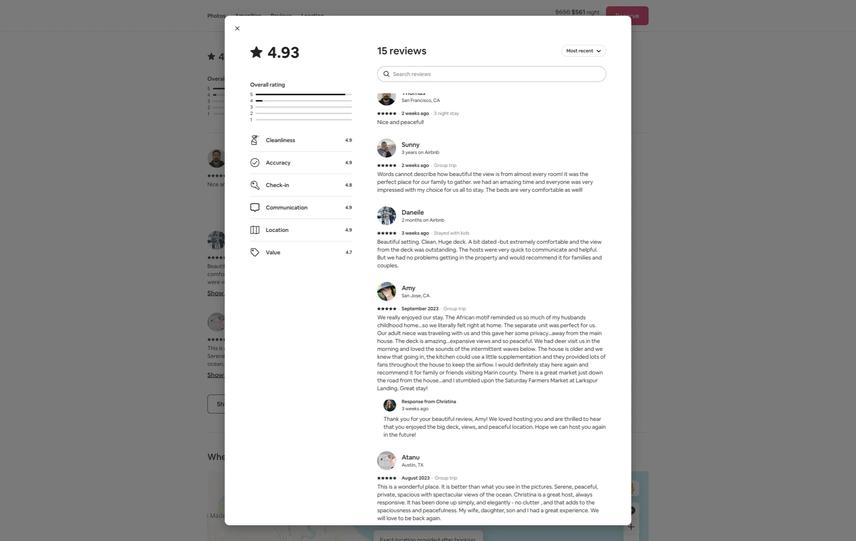 Task type: vqa. For each thing, say whether or not it's contained in the screenshot.


Task type: describe. For each thing, give the bounding box(es) containing it.
excellent
[[527, 360, 550, 368]]

· 2 weeks ago · 3 night stay
[[398, 110, 459, 116]]

amy san jose, ca for we really enjoyed our stay.  the african motif reminded us so much of my husbands childhood home...so we literally felt right at home.  the separate unit was perfect for us. our adult niece was traveling with us and this gave her some privacy...away from the main house.  the deck is amazing...expansive views and so peaceful.  we had deer visit us in the morning and loved the sounds of the intermittent waves below.  the house is older and we knew that going in, the kitchen could use a little supplementation and they provided lots of fans throughout the house to keep the airflow.  i would definitely stay here again and recommend it for family or friends visiting marin county.  there is a great market just down the road from the house...and i stumbled upon the saturday farmers market at larkspur landing.  great stay!
[[402, 284, 429, 299]]

recent
[[578, 48, 593, 54]]

my inside the we really enjoyed our stay.  the african motif reminded us so much of my husbands childhood home...so we literally felt right at home.  the separate unit was perfect for us. our adult niece was traveling with us and this gave her some privacy...away from the main house.  the deck is amazing...expansive views and so peaceful.  we had deer visit us in the morning and loved the sounds of the intermittent waves below.  the house is older and we knew that going in, the kitchen could use a little supplementation and they provided lots of fans throughout the house to keep the airflow.  i would definitely stay here again and recommend it for family or friends visiting marin county.  there is a great market just down the road from the house...and i stumbled upon the saturday farmers market at larkspur landing.  great stay!
[[552, 314, 560, 321]]

perfect inside you need only to look at the pictures to see what a beautiful view awaits you at this lovely home. great location, tons of space, wonderful decks, beautiful well stocked kitchen, excellent seating areas. it was perfect for a multi-generational trip celebrating some important milestones. plus our hosts were terrific- great communication and super flexible. we hope to return again.
[[431, 368, 450, 375]]

ago inside the response from christina 3 weeks ago
[[420, 406, 428, 412]]

listing
[[588, 4, 604, 11]]

but inside "4.93" dialog
[[377, 254, 386, 261]]

recommend inside the we really enjoyed our stay.  the african motif reminded us so much of my husbands childhood home...so we literally felt right at home.  the separate unit was perfect for us. our adult niece was traveling with us and this gave her some privacy...away from the main house.  the deck is amazing...expansive views and so peaceful.  we had deer visit us in the morning and loved the sounds of the intermittent waves below.  the house is older and we knew that going in, the kitchen could use a little supplementation and they provided lots of fans throughout the house to keep the airflow.  i would definitely stay here again and recommend it for family or friends visiting marin county.  there is a great market just down the road from the house...and i stumbled upon the saturday farmers market at larkspur landing.  great stay!
[[377, 369, 408, 376]]

you
[[431, 345, 441, 352]]

show inside show all 15 reviews button
[[217, 400, 233, 408]]

milestones.
[[431, 376, 460, 383]]

0 vertical spatial check-in
[[409, 75, 432, 82]]

faustino
[[456, 315, 481, 323]]

accuracy
[[266, 159, 290, 166]]

larkspur for we really enjoyed our stay.  the african motif reminded us so much of my husbands childhood home...so we literally felt right at home.  the separate unit was perfect for us.  our adult niece was traveling with us and this gave her some privacy...away from the main house.  the deck is amazing...expansive views and so peaceful.  we had deer visit us in the morning and loved the sounds of the intermittent waves below.  the house is older and we knew that going in, the kitchen could use a little supplementation and they provided lots of fans throughout the house to keep the airflow.  i would definitely stay here again and recommend it for family or friends visiting marin county.  there is a great market just down the road from the house...and i stumbled upon the saturday farmers market at larkspur landing.  great stay!
[[478, 349, 500, 357]]

nice and peaceful! for we really enjoyed our stay.  the african motif reminded us so much of my husbands childhood home...so we literally felt right at home.  the separate unit was perfect for us. our adult niece was traveling with us and this gave her some privacy...away from the main house.  the deck is amazing...expansive views and so peaceful.  we had deer visit us in the morning and loved the sounds of the intermittent waves below.  the house is older and we knew that going in, the kitchen could use a little supplementation and they provided lots of fans throughout the house to keep the airflow.  i would definitely stay here again and recommend it for family or friends visiting marin county.  there is a great market just down the road from the house...and i stumbled upon the saturday farmers market at larkspur landing.  great stay!
[[377, 119, 424, 126]]

1 vertical spatial years
[[459, 160, 471, 166]]

your
[[419, 416, 431, 423]]

this is a wonderful place. it is better than what you see in the pictures. serene, peaceful, private, spacious with spectacular views of the ocean.  christina is a great host, always responsive. it has been done up simply, and elegantly - no clutter , and that adds to the spaciousness and peacefulness. my wife, daughter, son and i had a great experience. we will love to be back again. inside list
[[207, 345, 385, 391]]

1 vertical spatial hosts
[[366, 271, 380, 278]]

more for faustino
[[449, 371, 464, 379]]

clean. inside "4.93" dialog
[[421, 238, 437, 245]]

be inside "4.93" dialog
[[405, 515, 411, 522]]

you need only to look at the pictures to see what a beautiful view awaits you at this lovely home. great location, tons of space, wonderful decks, beautiful well stocked kitchen, excellent seating areas. it was perfect for a multi-generational trip celebrating some important milestones. plus our hosts were terrific- great communication and super flexible. we hope to return again.
[[431, 345, 610, 399]]

beautiful inside "4.93" dialog
[[377, 238, 400, 245]]

beds for we really enjoyed our stay.  the african motif reminded us so much of my husbands childhood home...so we literally felt right at home.  the separate unit was perfect for us.  our adult niece was traveling with us and this gave her some privacy...away from the main house.  the deck is amazing...expansive views and so peaceful.  we had deer visit us in the morning and loved the sounds of the intermittent waves below.  the house is older and we knew that going in, the kitchen could use a little supplementation and they provided lots of fans throughout the house to keep the airflow.  i would definitely stay here again and recommend it for family or friends visiting marin county.  there is a great market just down the road from the house...and i stumbled upon the saturday farmers market at larkspur landing.  great stay!
[[468, 204, 481, 212]]

0 vertical spatial responsive.
[[305, 360, 334, 368]]

$650 $561 night
[[555, 8, 600, 16]]

property inside list
[[243, 286, 265, 293]]

quick inside "4.93" dialog
[[510, 246, 524, 253]]

our inside we really enjoyed our stay.  the african motif reminded us so much of my husbands childhood home...so we literally felt right at home.  the separate unit was perfect for us.  our adult niece was traveling with us and this gave her some privacy...away from the main house.  the deck is amazing...expansive views and so peaceful.  we had deer visit us in the morning and loved the sounds of the intermittent waves below.  the house is older and we knew that going in, the kitchen could use a little supplementation and they provided lots of fans throughout the house to keep the airflow.  i would definitely stay here again and recommend it for family or friends visiting marin county.  there is a great market just down the road from the house...and i stumbled upon the saturday farmers market at larkspur landing.  great stay!
[[477, 263, 485, 270]]

home...so for we really enjoyed our stay.  the african motif reminded us so much of my husbands childhood home...so we literally felt right at home.  the separate unit was perfect for us. our adult niece was traveling with us and this gave her some privacy...away from the main house.  the deck is amazing...expansive views and so peaceful.  we had deer visit us in the morning and loved the sounds of the intermittent waves below.  the house is older and we knew that going in, the kitchen could use a little supplementation and they provided lots of fans throughout the house to keep the airflow.  i would definitely stay here again and recommend it for family or friends visiting marin county.  there is a great market just down the road from the house...and i stumbled upon the saturday farmers market at larkspur landing.  great stay!
[[404, 322, 428, 329]]

4.7
[[346, 249, 352, 255]]

seating
[[551, 360, 569, 368]]

most recent
[[566, 48, 593, 54]]

just for we really enjoyed our stay.  the african motif reminded us so much of my husbands childhood home...so we literally felt right at home.  the separate unit was perfect for us. our adult niece was traveling with us and this gave her some privacy...away from the main house.  the deck is amazing...expansive views and so peaceful.  we had deer visit us in the morning and loved the sounds of the intermittent waves below.  the house is older and we knew that going in, the kitchen could use a little supplementation and they provided lots of fans throughout the house to keep the airflow.  i would definitely stay here again and recommend it for family or friends visiting marin county.  there is a great market just down the road from the house...and i stumbled upon the saturday farmers market at larkspur landing.  great stay!
[[578, 369, 587, 376]]

perfect inside we really enjoyed our stay.  the african motif reminded us so much of my husbands childhood home...so we literally felt right at home.  the separate unit was perfect for us.  our adult niece was traveling with us and this gave her some privacy...away from the main house.  the deck is amazing...expansive views and so peaceful.  we had deer visit us in the morning and loved the sounds of the intermittent waves below.  the house is older and we knew that going in, the kitchen could use a little supplementation and they provided lots of fans throughout the house to keep the airflow.  i would definitely stay here again and recommend it for family or friends visiting marin county.  there is a great market just down the road from the house...and i stumbled upon the saturday farmers market at larkspur landing.  great stay!
[[477, 279, 496, 286]]

0 horizontal spatial wonderful
[[228, 345, 254, 352]]

4.93 · 15 reviews
[[218, 50, 295, 63]]

super
[[431, 384, 446, 391]]

market for we really enjoyed our stay.  the african motif reminded us so much of my husbands childhood home...so we literally felt right at home.  the separate unit was perfect for us.  our adult niece was traveling with us and this gave her some privacy...away from the main house.  the deck is amazing...expansive views and so peaceful.  we had deer visit us in the morning and loved the sounds of the intermittent waves below.  the house is older and we knew that going in, the kitchen could use a little supplementation and they provided lots of fans throughout the house to keep the airflow.  i would definitely stay here again and recommend it for family or friends visiting marin county.  there is a great market just down the road from the house...and i stumbled upon the saturday farmers market at larkspur landing.  great stay!
[[576, 334, 594, 341]]

peaceful
[[489, 424, 511, 431]]

0 horizontal spatial again.
[[266, 384, 281, 391]]

some for we really enjoyed our stay.  the african motif reminded us so much of my husbands childhood home...so we literally felt right at home.  the separate unit was perfect for us. our adult niece was traveling with us and this gave her some privacy...away from the main house.  the deck is amazing...expansive views and so peaceful.  we had deer visit us in the morning and loved the sounds of the intermittent waves below.  the house is older and we knew that going in, the kitchen could use a little supplementation and they provided lots of fans throughout the house to keep the airflow.  i would definitely stay here again and recommend it for family or friends visiting marin county.  there is a great market just down the road from the house...and i stumbled upon the saturday farmers market at larkspur landing.  great stay!
[[515, 330, 529, 337]]

loved for we really enjoyed our stay.  the african motif reminded us so much of my husbands childhood home...so we literally felt right at home.  the separate unit was perfect for us.  our adult niece was traveling with us and this gave her some privacy...away from the main house.  the deck is amazing...expansive views and so peaceful.  we had deer visit us in the morning and loved the sounds of the intermittent waves below.  the house is older and we knew that going in, the kitchen could use a little supplementation and they provided lots of fans throughout the house to keep the airflow.  i would definitely stay here again and recommend it for family or friends visiting marin county.  there is a great market just down the road from the house...and i stumbled upon the saturday farmers market at larkspur landing.  great stay!
[[464, 302, 478, 309]]

had inside the we really enjoyed our stay.  the african motif reminded us so much of my husbands childhood home...so we literally felt right at home.  the separate unit was perfect for us. our adult niece was traveling with us and this gave her some privacy...away from the main house.  the deck is amazing...expansive views and so peaceful.  we had deer visit us in the morning and loved the sounds of the intermittent waves below.  the house is older and we knew that going in, the kitchen could use a little supplementation and they provided lots of fans throughout the house to keep the airflow.  i would definitely stay here again and recommend it for family or friends visiting marin county.  there is a great market just down the road from the house...and i stumbled upon the saturday farmers market at larkspur landing.  great stay!
[[544, 338, 553, 345]]

sunny 3 years on airbnb
[[402, 140, 439, 155]]

helpful. inside list
[[302, 279, 321, 286]]

in inside thank you for your beautiful review, amy!  we loved hosting you and are thrilled to hear that you enjoyed the big deck, views, and peaceful location.  hope we can host you again in the future!
[[383, 431, 388, 438]]

reserve
[[615, 12, 639, 20]]

a inside list
[[298, 263, 302, 270]]

, inside "4.93" dialog
[[541, 499, 542, 506]]

it inside we really enjoyed our stay.  the african motif reminded us so much of my husbands childhood home...so we literally felt right at home.  the separate unit was perfect for us.  our adult niece was traveling with us and this gave her some privacy...away from the main house.  the deck is amazing...expansive views and so peaceful.  we had deer visit us in the morning and loved the sounds of the intermittent waves below.  the house is older and we knew that going in, the kitchen could use a little supplementation and they provided lots of fans throughout the house to keep the airflow.  i would definitely stay here again and recommend it for family or friends visiting marin county.  there is a great market just down the road from the house...and i stumbled upon the saturday farmers market at larkspur landing.  great stay!
[[607, 326, 611, 333]]

we really enjoyed our stay.  the african motif reminded us so much of my husbands childhood home...so we literally felt right at home.  the separate unit was perfect for us. our adult niece was traveling with us and this gave her some privacy...away from the main house.  the deck is amazing...expansive views and so peaceful.  we had deer visit us in the morning and loved the sounds of the intermittent waves below.  the house is older and we knew that going in, the kitchen could use a little supplementation and they provided lots of fans throughout the house to keep the airflow.  i would definitely stay here again and recommend it for family or friends visiting marin county.  there is a great market just down the road from the house...and i stumbled upon the saturday farmers market at larkspur landing.  great stay!
[[377, 314, 606, 392]]

again inside thank you for your beautiful review, amy!  we loved hosting you and are thrilled to hear that you enjoyed the big deck, views, and peaceful location.  hope we can host you again in the future!
[[592, 424, 606, 431]]

amenities
[[235, 12, 261, 19]]

deck inside the we really enjoyed our stay.  the african motif reminded us so much of my husbands childhood home...so we literally felt right at home.  the separate unit was perfect for us. our adult niece was traveling with us and this gave her some privacy...away from the main house.  the deck is amazing...expansive views and so peaceful.  we had deer visit us in the morning and loved the sounds of the intermittent waves below.  the house is older and we knew that going in, the kitchen could use a little supplementation and they provided lots of fans throughout the house to keep the airflow.  i would definitely stay here again and recommend it for family or friends visiting marin county.  there is a great market just down the road from the house...and i stumbled upon the saturday farmers market at larkspur landing.  great stay!
[[406, 338, 418, 345]]

san up the · 2 weeks ago · 3 night stay
[[402, 97, 409, 103]]

0 vertical spatial value
[[596, 75, 611, 82]]

home. for we really enjoyed our stay.  the african motif reminded us so much of my husbands childhood home...so we literally felt right at home.  the separate unit was perfect for us.  our adult niece was traveling with us and this gave her some privacy...away from the main house.  the deck is amazing...expansive views and so peaceful.  we had deer visit us in the morning and loved the sounds of the intermittent waves below.  the house is older and we knew that going in, the kitchen could use a little supplementation and they provided lots of fans throughout the house to keep the airflow.  i would definitely stay here again and recommend it for family or friends visiting marin county.  there is a great market just down the road from the house...and i stumbled upon the saturday farmers market at larkspur landing.  great stay!
[[575, 271, 591, 278]]

views inside the we really enjoyed our stay.  the african motif reminded us so much of my husbands childhood home...so we literally felt right at home.  the separate unit was perfect for us. our adult niece was traveling with us and this gave her some privacy...away from the main house.  the deck is amazing...expansive views and so peaceful.  we had deer visit us in the morning and loved the sounds of the intermittent waves below.  the house is older and we knew that going in, the kitchen could use a little supplementation and they provided lots of fans throughout the house to keep the airflow.  i would definitely stay here again and recommend it for family or friends visiting marin county.  there is a great market just down the road from the house...and i stumbled upon the saturday farmers market at larkspur landing.  great stay!
[[476, 338, 490, 345]]

0 horizontal spatial see
[[336, 345, 345, 352]]

thrilled
[[564, 416, 582, 423]]

cannot for we really enjoyed our stay.  the african motif reminded us so much of my husbands childhood home...so we literally felt right at home.  the separate unit was perfect for us.  our adult niece was traveling with us and this gave her some privacy...away from the main house.  the deck is amazing...expansive views and so peaceful.  we had deer visit us in the morning and loved the sounds of the intermittent waves below.  the house is older and we knew that going in, the kitchen could use a little supplementation and they provided lots of fans throughout the house to keep the airflow.  i would definitely stay here again and recommend it for family or friends visiting marin county.  there is a great market just down the road from the house...and i stumbled upon the saturday farmers market at larkspur landing.  great stay!
[[449, 181, 467, 188]]

outstanding. inside "4.93" dialog
[[425, 246, 457, 253]]

again for we really enjoyed our stay.  the african motif reminded us so much of my husbands childhood home...so we literally felt right at home.  the separate unit was perfect for us. our adult niece was traveling with us and this gave her some privacy...away from the main house.  the deck is amazing...expansive views and so peaceful.  we had deer visit us in the morning and loved the sounds of the intermittent waves below.  the house is older and we knew that going in, the kitchen could use a little supplementation and they provided lots of fans throughout the house to keep the airflow.  i would definitely stay here again and recommend it for family or friends visiting marin county.  there is a great market just down the road from the house...and i stumbled upon the saturday farmers market at larkspur landing.  great stay!
[[564, 361, 577, 368]]

spacious inside list
[[273, 353, 295, 360]]

photos button
[[207, 0, 226, 32]]

communicate inside "4.93" dialog
[[532, 246, 567, 253]]

host
[[569, 424, 580, 431]]

enjoyed for we really enjoyed our stay.  the african motif reminded us so much of my husbands childhood home...so we literally felt right at home.  the separate unit was perfect for us.  our adult niece was traveling with us and this gave her some privacy...away from the main house.  the deck is amazing...expansive views and so peaceful.  we had deer visit us in the morning and loved the sounds of the intermittent waves below.  the house is older and we knew that going in, the kitchen could use a little supplementation and they provided lots of fans throughout the house to keep the airflow.  i would definitely stay here again and recommend it for family or friends visiting marin county.  there is a great market just down the road from the house...and i stumbled upon the saturday farmers market at larkspur landing.  great stay!
[[455, 263, 476, 270]]

peacefulness. inside "4.93" dialog
[[423, 507, 458, 514]]

pictures. inside list
[[361, 345, 383, 352]]

san down · 3 weeks ago · stayed with kids
[[456, 241, 463, 248]]

lovely
[[476, 353, 490, 360]]

views,
[[461, 424, 477, 431]]

beds for we really enjoyed our stay.  the african motif reminded us so much of my husbands childhood home...so we literally felt right at home.  the separate unit was perfect for us. our adult niece was traveling with us and this gave her some privacy...away from the main house.  the deck is amazing...expansive views and so peaceful.  we had deer visit us in the morning and loved the sounds of the intermittent waves below.  the house is older and we knew that going in, the kitchen could use a little supplementation and they provided lots of fans throughout the house to keep the airflow.  i would definitely stay here again and recommend it for family or friends visiting marin county.  there is a great market just down the road from the house...and i stumbled upon the saturday farmers market at larkspur landing.  great stay!
[[496, 186, 509, 193]]

rating for 4.93 · 15 reviews
[[227, 75, 242, 82]]

almost for we really enjoyed our stay.  the african motif reminded us so much of my husbands childhood home...so we literally felt right at home.  the separate unit was perfect for us. our adult niece was traveling with us and this gave her some privacy...away from the main house.  the deck is amazing...expansive views and so peaceful.  we had deer visit us in the morning and loved the sounds of the intermittent waves below.  the house is older and we knew that going in, the kitchen could use a little supplementation and they provided lots of fans throughout the house to keep the airflow.  i would definitely stay here again and recommend it for family or friends visiting marin county.  there is a great market just down the road from the house...and i stumbled upon the saturday farmers market at larkspur landing.  great stay!
[[514, 171, 531, 178]]

it inside the we really enjoyed our stay.  the african motif reminded us so much of my husbands childhood home...so we literally felt right at home.  the separate unit was perfect for us. our adult niece was traveling with us and this gave her some privacy...away from the main house.  the deck is amazing...expansive views and so peaceful.  we had deer visit us in the morning and loved the sounds of the intermittent waves below.  the house is older and we knew that going in, the kitchen could use a little supplementation and they provided lots of fans throughout the house to keep the airflow.  i would definitely stay here again and recommend it for family or friends visiting marin county.  there is a great market just down the road from the house...and i stumbled upon the saturday farmers market at larkspur landing.  great stay!
[[409, 369, 413, 376]]

it inside you need only to look at the pictures to see what a beautiful view awaits you at this lovely home. great location, tons of space, wonderful decks, beautiful well stocked kitchen, excellent seating areas. it was perfect for a multi-generational trip celebrating some important milestones. plus our hosts were terrific- great communication and super flexible. we hope to return again.
[[587, 360, 590, 368]]

hope
[[535, 424, 549, 431]]

they for we really enjoyed our stay.  the african motif reminded us so much of my husbands childhood home...so we literally felt right at home.  the separate unit was perfect for us. our adult niece was traveling with us and this gave her some privacy...away from the main house.  the deck is amazing...expansive views and so peaceful.  we had deer visit us in the morning and loved the sounds of the intermittent waves below.  the house is older and we knew that going in, the kitchen could use a little supplementation and they provided lots of fans throughout the house to keep the airflow.  i would definitely stay here again and recommend it for family or friends visiting marin county.  there is a great market just down the road from the house...and i stumbled upon the saturday farmers market at larkspur landing.  great stay!
[[553, 353, 565, 360]]

report
[[558, 4, 576, 11]]

use for we really enjoyed our stay.  the african motif reminded us so much of my husbands childhood home...so we literally felt right at home.  the separate unit was perfect for us. our adult niece was traveling with us and this gave her some privacy...away from the main house.  the deck is amazing...expansive views and so peaceful.  we had deer visit us in the morning and loved the sounds of the intermittent waves below.  the house is older and we knew that going in, the kitchen could use a little supplementation and they provided lots of fans throughout the house to keep the airflow.  i would definitely stay here again and recommend it for family or friends visiting marin county.  there is a great market just down the road from the house...and i stumbled upon the saturday farmers market at larkspur landing.  great stay!
[[471, 353, 480, 360]]

stocked
[[484, 360, 504, 368]]

plus
[[461, 376, 471, 383]]

were inside you need only to look at the pictures to see what a beautiful view awaits you at this lovely home. great location, tons of space, wonderful decks, beautiful well stocked kitchen, excellent seating areas. it was perfect for a multi-generational trip celebrating some important milestones. plus our hosts were terrific- great communication and super flexible. we hope to return again.
[[497, 376, 510, 383]]

use for we really enjoyed our stay.  the african motif reminded us so much of my husbands childhood home...so we literally felt right at home.  the separate unit was perfect for us.  our adult niece was traveling with us and this gave her some privacy...away from the main house.  the deck is amazing...expansive views and so peaceful.  we had deer visit us in the morning and loved the sounds of the intermittent waves below.  the house is older and we knew that going in, the kitchen could use a little supplementation and they provided lots of fans throughout the house to keep the airflow.  i would definitely stay here again and recommend it for family or friends visiting marin county.  there is a great market just down the road from the house...and i stumbled upon the saturday farmers market at larkspur landing.  great stay!
[[581, 310, 590, 317]]

peaceful. for we really enjoyed our stay.  the african motif reminded us so much of my husbands childhood home...so we literally felt right at home.  the separate unit was perfect for us.  our adult niece was traveling with us and this gave her some privacy...away from the main house.  the deck is amazing...expansive views and so peaceful.  we had deer visit us in the morning and loved the sounds of the intermittent waves below.  the house is older and we knew that going in, the kitchen could use a little supplementation and they provided lots of fans throughout the house to keep the airflow.  i would definitely stay here again and recommend it for family or friends visiting marin county.  there is a great market just down the road from the house...and i stumbled upon the saturday farmers market at larkspur landing.  great stay!
[[516, 294, 540, 301]]

pictures
[[503, 345, 523, 352]]

0 vertical spatial always
[[287, 360, 304, 368]]

traveling for we really enjoyed our stay.  the african motif reminded us so much of my husbands childhood home...so we literally felt right at home.  the separate unit was perfect for us.  our adult niece was traveling with us and this gave her some privacy...away from the main house.  the deck is amazing...expansive views and so peaceful.  we had deer visit us in the morning and loved the sounds of the intermittent waves below.  the house is older and we knew that going in, the kitchen could use a little supplementation and they provided lots of fans throughout the house to keep the airflow.  i would definitely stay here again and recommend it for family or friends visiting marin county.  there is a great market just down the road from the house...and i stumbled upon the saturday farmers market at larkspur landing.  great stay!
[[565, 279, 587, 286]]

amy!
[[474, 416, 487, 423]]

1 vertical spatial kids
[[291, 254, 299, 261]]

my inside we really enjoyed our stay.  the african motif reminded us so much of my husbands childhood home...so we literally felt right at home.  the separate unit was perfect for us.  our adult niece was traveling with us and this gave her some privacy...away from the main house.  the deck is amazing...expansive views and so peaceful.  we had deer visit us in the morning and loved the sounds of the intermittent waves below.  the house is older and we knew that going in, the kitchen could use a little supplementation and they provided lots of fans throughout the house to keep the airflow.  i would definitely stay here again and recommend it for family or friends visiting marin county.  there is a great market just down the road from the house...and i stumbled upon the saturday farmers market at larkspur landing.  great stay!
[[431, 271, 439, 278]]

all inside button
[[234, 400, 241, 408]]

transit
[[594, 486, 612, 493]]

tons
[[547, 353, 558, 360]]

4.9 for accuracy
[[345, 160, 352, 166]]

son inside "4.93" dialog
[[506, 507, 515, 514]]

stay. inside the we really enjoyed our stay.  the african motif reminded us so much of my husbands childhood home...so we literally felt right at home.  the separate unit was perfect for us. our adult niece was traveling with us and this gave her some privacy...away from the main house.  the deck is amazing...expansive views and so peaceful.  we had deer visit us in the morning and loved the sounds of the intermittent waves below.  the house is older and we knew that going in, the kitchen could use a little supplementation and they provided lots of fans throughout the house to keep the airflow.  i would definitely stay here again and recommend it for family or friends visiting marin county.  there is a great market just down the road from the house...and i stumbled upon the saturday farmers market at larkspur landing.  great stay!
[[432, 314, 444, 321]]

3 inside sunny 3 years on airbnb
[[402, 149, 404, 155]]

thank
[[383, 416, 399, 423]]

in inside we really enjoyed our stay.  the african motif reminded us so much of my husbands childhood home...so we literally felt right at home.  the separate unit was perfect for us.  our adult niece was traveling with us and this gave her some privacy...away from the main house.  the deck is amazing...expansive views and so peaceful.  we had deer visit us in the morning and loved the sounds of the intermittent waves below.  the house is older and we knew that going in, the kitchen could use a little supplementation and they provided lots of fans throughout the house to keep the airflow.  i would definitely stay here again and recommend it for family or friends visiting marin county.  there is a great market just down the road from the house...and i stumbled upon the saturday farmers market at larkspur landing.  great stay!
[[592, 294, 597, 301]]

0 horizontal spatial be
[[245, 384, 251, 391]]

wonderful inside "4.93" dialog
[[398, 483, 424, 490]]

0 horizontal spatial but
[[322, 279, 330, 286]]

value inside "4.93" dialog
[[266, 249, 280, 256]]

0 horizontal spatial setting.
[[231, 263, 250, 270]]

airbnb for · august 2023 · group trip
[[479, 323, 493, 330]]

1 horizontal spatial communication
[[471, 75, 513, 82]]

response
[[402, 399, 423, 405]]

describe for we really enjoyed our stay.  the african motif reminded us so much of my husbands childhood home...so we literally felt right at home.  the separate unit was perfect for us. our adult niece was traveling with us and this gave her some privacy...away from the main house.  the deck is amazing...expansive views and so peaceful.  we had deer visit us in the morning and loved the sounds of the intermittent waves below.  the house is older and we knew that going in, the kitchen could use a little supplementation and they provided lots of fans throughout the house to keep the airflow.  i would definitely stay here again and recommend it for family or friends visiting marin county.  there is a great market just down the road from the house...and i stumbled upon the saturday farmers market at larkspur landing.  great stay!
[[414, 171, 436, 178]]

atanu austin, tx
[[402, 453, 423, 468]]

visiting for we really enjoyed our stay.  the african motif reminded us so much of my husbands childhood home...so we literally felt right at home.  the separate unit was perfect for us.  our adult niece was traveling with us and this gave her some privacy...away from the main house.  the deck is amazing...expansive views and so peaceful.  we had deer visit us in the morning and loved the sounds of the intermittent waves below.  the house is older and we knew that going in, the kitchen could use a little supplementation and they provided lots of fans throughout the house to keep the airflow.  i would definitely stay here again and recommend it for family or friends visiting marin county.  there is a great market just down the road from the house...and i stumbled upon the saturday farmers market at larkspur landing.  great stay!
[[482, 334, 500, 341]]

3 weeks ago
[[232, 254, 259, 261]]

to inside thank you for your beautiful review, amy!  we loved hosting you and are thrilled to hear that you enjoyed the big deck, views, and peaceful location.  hope we can host you again in the future!
[[583, 416, 589, 423]]

ocean. inside list
[[207, 360, 224, 368]]

san right thomas image
[[232, 160, 240, 166]]

multi-
[[464, 368, 479, 375]]

nice for we really enjoyed our stay.  the african motif reminded us so much of my husbands childhood home...so we literally felt right at home.  the separate unit was perfect for us. our adult niece was traveling with us and this gave her some privacy...away from the main house.  the deck is amazing...expansive views and so peaceful.  we had deer visit us in the morning and loved the sounds of the intermittent waves below.  the house is older and we knew that going in, the kitchen could use a little supplementation and they provided lots of fans throughout the house to keep the airflow.  i would definitely stay here again and recommend it for family or friends visiting marin county.  there is a great market just down the road from the house...and i stumbled upon the saturday farmers market at larkspur landing.  great stay!
[[377, 119, 388, 126]]

fans for we really enjoyed our stay.  the african motif reminded us so much of my husbands childhood home...so we literally felt right at home.  the separate unit was perfect for us. our adult niece was traveling with us and this gave her some privacy...away from the main house.  the deck is amazing...expansive views and so peaceful.  we had deer visit us in the morning and loved the sounds of the intermittent waves below.  the house is older and we knew that going in, the kitchen could use a little supplementation and they provided lots of fans throughout the house to keep the airflow.  i would definitely stay here again and recommend it for family or friends visiting marin county.  there is a great market just down the road from the house...and i stumbled upon the saturday farmers market at larkspur landing.  great stay!
[[377, 361, 388, 368]]

deer for we really enjoyed our stay.  the african motif reminded us so much of my husbands childhood home...so we literally felt right at home.  the separate unit was perfect for us. our adult niece was traveling with us and this gave her some privacy...away from the main house.  the deck is amazing...expansive views and so peaceful.  we had deer visit us in the morning and loved the sounds of the intermittent waves below.  the house is older and we knew that going in, the kitchen could use a little supplementation and they provided lots of fans throughout the house to keep the airflow.  i would definitely stay here again and recommend it for family or friends visiting marin county.  there is a great market just down the road from the house...and i stumbled upon the saturday farmers market at larkspur landing.  great stay!
[[555, 338, 566, 345]]

where you'll be
[[207, 451, 270, 462]]

report this listing
[[558, 4, 604, 11]]

location,
[[524, 353, 546, 360]]

hope
[[441, 392, 454, 399]]

communication
[[546, 376, 586, 383]]

gather. for we really enjoyed our stay.  the african motif reminded us so much of my husbands childhood home...so we literally felt right at home.  the separate unit was perfect for us.  our adult niece was traveling with us and this gave her some privacy...away from the main house.  the deck is amazing...expansive views and so peaceful.  we had deer visit us in the morning and loved the sounds of the intermittent waves below.  the house is older and we knew that going in, the kitchen could use a little supplementation and they provided lots of fans throughout the house to keep the airflow.  i would definitely stay here again and recommend it for family or friends visiting marin county.  there is a great market just down the road from the house...and i stumbled upon the saturday farmers market at larkspur landing.  great stay!
[[550, 189, 567, 196]]

most recent button
[[561, 44, 606, 58]]

hosts inside "4.93" dialog
[[469, 246, 483, 253]]

· 3 weeks ago · stayed with kids
[[398, 230, 469, 236]]

zoom in image
[[628, 524, 634, 530]]

again. inside "4.93" dialog
[[426, 515, 441, 522]]

celebrating
[[522, 368, 551, 375]]

1 vertical spatial be
[[260, 451, 270, 462]]

experience. inside list
[[355, 376, 385, 383]]

serene, inside list
[[207, 353, 226, 360]]

would inside the we really enjoyed our stay.  the african motif reminded us so much of my husbands childhood home...so we literally felt right at home.  the separate unit was perfect for us. our adult niece was traveling with us and this gave her some privacy...away from the main house.  the deck is amazing...expansive views and so peaceful.  we had deer visit us in the morning and loved the sounds of the intermittent waves below.  the house is older and we knew that going in, the kitchen could use a little supplementation and they provided lots of fans throughout the house to keep the airflow.  i would definitely stay here again and recommend it for family or friends visiting marin county.  there is a great market just down the road from the house...and i stumbled upon the saturday farmers market at larkspur landing.  great stay!
[[498, 361, 513, 368]]

morning for we really enjoyed our stay.  the african motif reminded us so much of my husbands childhood home...so we literally felt right at home.  the separate unit was perfect for us. our adult niece was traveling with us and this gave her some privacy...away from the main house.  the deck is amazing...expansive views and so peaceful.  we had deer visit us in the morning and loved the sounds of the intermittent waves below.  the house is older and we knew that going in, the kitchen could use a little supplementation and they provided lots of fans throughout the house to keep the airflow.  i would definitely stay here again and recommend it for family or friends visiting marin county.  there is a great market just down the road from the house...and i stumbled upon the saturday farmers market at larkspur landing.  great stay!
[[377, 345, 398, 353]]

0 horizontal spatial clean.
[[252, 263, 267, 270]]

dates
[[441, 2, 456, 9]]

important
[[568, 368, 593, 375]]

gather. for we really enjoyed our stay.  the african motif reminded us so much of my husbands childhood home...so we literally felt right at home.  the separate unit was perfect for us. our adult niece was traveling with us and this gave her some privacy...away from the main house.  the deck is amazing...expansive views and so peaceful.  we had deer visit us in the morning and loved the sounds of the intermittent waves below.  the house is older and we knew that going in, the kitchen could use a little supplementation and they provided lots of fans throughout the house to keep the airflow.  i would definitely stay here again and recommend it for family or friends visiting marin county.  there is a great market just down the road from the house...and i stumbled upon the saturday farmers market at larkspur landing.  great stay!
[[454, 178, 472, 186]]

deck inside we really enjoyed our stay.  the african motif reminded us so much of my husbands childhood home...so we literally felt right at home.  the separate unit was perfect for us.  our adult niece was traveling with us and this gave her some privacy...away from the main house.  the deck is amazing...expansive views and so peaceful.  we had deer visit us in the morning and loved the sounds of the intermittent waves below.  the house is older and we knew that going in, the kitchen could use a little supplementation and they provided lots of fans throughout the house to keep the airflow.  i would definitely stay here again and recommend it for family or friends visiting marin county.  there is a great market just down the road from the house...and i stumbled upon the saturday farmers market at larkspur landing.  great stay!
[[592, 286, 605, 293]]

this inside you need only to look at the pictures to see what a beautiful view awaits you at this lovely home. great location, tons of space, wonderful decks, beautiful well stocked kitchen, excellent seating areas. it was perfect for a multi-generational trip celebrating some important milestones. plus our hosts were terrific- great communication and super flexible. we hope to return again.
[[465, 353, 475, 360]]

in inside the we really enjoyed our stay.  the african motif reminded us so much of my husbands childhood home...so we literally felt right at home.  the separate unit was perfect for us. our adult niece was traveling with us and this gave her some privacy...away from the main house.  the deck is amazing...expansive views and so peaceful.  we had deer visit us in the morning and loved the sounds of the intermittent waves below.  the house is older and we knew that going in, the kitchen could use a little supplementation and they provided lots of fans throughout the house to keep the airflow.  i would definitely stay here again and recommend it for family or friends visiting marin county.  there is a great market just down the road from the house...and i stumbled upon the saturday farmers market at larkspur landing.  great stay!
[[586, 338, 590, 345]]

marin for we really enjoyed our stay.  the african motif reminded us so much of my husbands childhood home...so we literally felt right at home.  the separate unit was perfect for us.  our adult niece was traveling with us and this gave her some privacy...away from the main house.  the deck is amazing...expansive views and so peaceful.  we had deer visit us in the morning and loved the sounds of the intermittent waves below.  the house is older and we knew that going in, the kitchen could use a little supplementation and they provided lots of fans throughout the house to keep the airflow.  i would definitely stay here again and recommend it for family or friends visiting marin county.  there is a great market just down the road from the house...and i stumbled upon the saturday farmers market at larkspur landing.  great stay!
[[501, 334, 515, 341]]

daneile 2 months on airbnb for we really enjoyed our stay.  the african motif reminded us so much of my husbands childhood home...so we literally felt right at home.  the separate unit was perfect for us. our adult niece was traveling with us and this gave her some privacy...away from the main house.  the deck is amazing...expansive views and so peaceful.  we had deer visit us in the morning and loved the sounds of the intermittent waves below.  the house is older and we knew that going in, the kitchen could use a little supplementation and they provided lots of fans throughout the house to keep the airflow.  i would definitely stay here again and recommend it for family or friends visiting marin county.  there is a great market just down the road from the house...and i stumbled upon the saturday farmers market at larkspur landing.  great stay!
[[402, 208, 444, 223]]

host, inside list
[[273, 360, 286, 368]]

austin,
[[402, 462, 416, 468]]

choice for we really enjoyed our stay.  the african motif reminded us so much of my husbands childhood home...so we literally felt right at home.  the separate unit was perfect for us.  our adult niece was traveling with us and this gave her some privacy...away from the main house.  the deck is amazing...expansive views and so peaceful.  we had deer visit us in the morning and loved the sounds of the intermittent waves below.  the house is older and we knew that going in, the kitchen could use a little supplementation and they provided lots of fans throughout the house to keep the airflow.  i would definitely stay here again and recommend it for family or friends visiting marin county.  there is a great market just down the road from the house...and i stumbled upon the saturday farmers market at larkspur landing.  great stay!
[[574, 197, 591, 204]]

stayed with kids
[[264, 254, 299, 261]]

airbnb for · 3 weeks ago · stayed with kids
[[429, 217, 444, 223]]

pictures. inside "4.93" dialog
[[531, 483, 553, 490]]

atanu
[[402, 453, 419, 461]]

reviews
[[271, 12, 292, 19]]

thomas image for we really enjoyed our stay.  the african motif reminded us so much of my husbands childhood home...so we literally felt right at home.  the separate unit was perfect for us. our adult niece was traveling with us and this gave her some privacy...away from the main house.  the deck is amazing...expansive views and so peaceful.  we had deer visit us in the morning and loved the sounds of the intermittent waves below.  the house is older and we knew that going in, the kitchen could use a little supplementation and they provided lots of fans throughout the house to keep the airflow.  i would definitely stay here again and recommend it for family or friends visiting marin county.  there is a great market just down the road from the house...and i stumbled upon the saturday farmers market at larkspur landing.  great stay!
[[377, 87, 396, 106]]

nice for we really enjoyed our stay.  the african motif reminded us so much of my husbands childhood home...so we literally felt right at home.  the separate unit was perfect for us.  our adult niece was traveling with us and this gave her some privacy...away from the main house.  the deck is amazing...expansive views and so peaceful.  we had deer visit us in the morning and loved the sounds of the intermittent waves below.  the house is older and we knew that going in, the kitchen could use a little supplementation and they provided lots of fans throughout the house to keep the airflow.  i would definitely stay here again and recommend it for family or friends visiting marin county.  there is a great market just down the road from the house...and i stumbled upon the saturday farmers market at larkspur landing.  great stay!
[[207, 181, 219, 188]]

sounds for we really enjoyed our stay.  the african motif reminded us so much of my husbands childhood home...so we literally felt right at home.  the separate unit was perfect for us. our adult niece was traveling with us and this gave her some privacy...away from the main house.  the deck is amazing...expansive views and so peaceful.  we had deer visit us in the morning and loved the sounds of the intermittent waves below.  the house is older and we knew that going in, the kitchen could use a little supplementation and they provided lots of fans throughout the house to keep the airflow.  i would definitely stay here again and recommend it for family or friends visiting marin county.  there is a great market just down the road from the house...and i stumbled upon the saturday farmers market at larkspur landing.  great stay!
[[435, 345, 453, 353]]

4.8
[[345, 182, 352, 188]]

0 horizontal spatial spectacular
[[308, 353, 338, 360]]

space,
[[566, 353, 583, 360]]

with inside the we really enjoyed our stay.  the african motif reminded us so much of my husbands childhood home...so we literally felt right at home.  the separate unit was perfect for us. our adult niece was traveling with us and this gave her some privacy...away from the main house.  the deck is amazing...expansive views and so peaceful.  we had deer visit us in the morning and loved the sounds of the intermittent waves below.  the house is older and we knew that going in, the kitchen could use a little supplementation and they provided lots of fans throughout the house to keep the airflow.  i would definitely stay here again and recommend it for family or friends visiting marin county.  there is a great market just down the road from the house...and i stumbled upon the saturday farmers market at larkspur landing.  great stay!
[[451, 330, 462, 337]]

0 horizontal spatial what
[[312, 345, 324, 352]]

family inside the we really enjoyed our stay.  the african motif reminded us so much of my husbands childhood home...so we literally felt right at home.  the separate unit was perfect for us. our adult niece was traveling with us and this gave her some privacy...away from the main house.  the deck is amazing...expansive views and so peaceful.  we had deer visit us in the morning and loved the sounds of the intermittent waves below.  the house is older and we knew that going in, the kitchen could use a little supplementation and they provided lots of fans throughout the house to keep the airflow.  i would definitely stay here again and recommend it for family or friends visiting marin county.  there is a great market just down the road from the house...and i stumbled upon the saturday farmers market at larkspur landing.  great stay!
[[423, 369, 438, 376]]

that inside thank you for your beautiful review, amy!  we loved hosting you and are thrilled to hear that you enjoyed the big deck, views, and peaceful location.  hope we can host you again in the future!
[[383, 424, 394, 431]]

$650
[[555, 8, 570, 16]]

views inside we really enjoyed our stay.  the african motif reminded us so much of my husbands childhood home...so we literally felt right at home.  the separate unit was perfect for us.  our adult niece was traveling with us and this gave her some privacy...away from the main house.  the deck is amazing...expansive views and so peaceful.  we had deer visit us in the morning and loved the sounds of the intermittent waves below.  the house is older and we knew that going in, the kitchen could use a little supplementation and they provided lots of fans throughout the house to keep the airflow.  i would definitely stay here again and recommend it for family or friends visiting marin county.  there is a great market just down the road from the house...and i stumbled upon the saturday farmers market at larkspur landing.  great stay!
[[483, 294, 497, 301]]

well
[[473, 360, 482, 368]]

thank you for your beautiful review, amy!  we loved hosting you and are thrilled to hear that you enjoyed the big deck, views, and peaceful location.  hope we can host you again in the future!
[[383, 416, 606, 438]]

wife, inside list
[[263, 376, 275, 383]]

again for we really enjoyed our stay.  the african motif reminded us so much of my husbands childhood home...so we literally felt right at home.  the separate unit was perfect for us.  our adult niece was traveling with us and this gave her some privacy...away from the main house.  the deck is amazing...expansive views and so peaceful.  we had deer visit us in the morning and loved the sounds of the intermittent waves below.  the house is older and we knew that going in, the kitchen could use a little supplementation and they provided lots of fans throughout the house to keep the airflow.  i would definitely stay here again and recommend it for family or friends visiting marin county.  there is a great market just down the road from the house...and i stumbled upon the saturday farmers market at larkspur landing.  great stay!
[[549, 326, 563, 333]]

location.
[[512, 424, 534, 431]]

report this listing button
[[546, 4, 604, 11]]

our for we really enjoyed our stay.  the african motif reminded us so much of my husbands childhood home...so we literally felt right at home.  the separate unit was perfect for us. our adult niece was traveling with us and this gave her some privacy...away from the main house.  the deck is amazing...expansive views and so peaceful.  we had deer visit us in the morning and loved the sounds of the intermittent waves below.  the house is older and we knew that going in, the kitchen could use a little supplementation and they provided lots of fans throughout the house to keep the airflow.  i would definitely stay here again and recommend it for family or friends visiting marin county.  there is a great market just down the road from the house...and i stumbled upon the saturday farmers market at larkspur landing.  great stay!
[[377, 330, 387, 337]]

always inside "4.93" dialog
[[575, 491, 592, 498]]

our inside you need only to look at the pictures to see what a beautiful view awaits you at this lovely home. great location, tons of space, wonderful decks, beautiful well stocked kitchen, excellent seating areas. it was perfect for a multi-generational trip celebrating some important milestones. plus our hosts were terrific- great communication and super flexible. we hope to return again.
[[472, 376, 481, 383]]

adds inside list
[[315, 368, 328, 375]]

landing. for we really enjoyed our stay.  the african motif reminded us so much of my husbands childhood home...so we literally felt right at home.  the separate unit was perfect for us. our adult niece was traveling with us and this gave her some privacy...away from the main house.  the deck is amazing...expansive views and so peaceful.  we had deer visit us in the morning and loved the sounds of the intermittent waves below.  the house is older and we knew that going in, the kitchen could use a little supplementation and they provided lots of fans throughout the house to keep the airflow.  i would definitely stay here again and recommend it for family or friends visiting marin county.  there is a great market just down the road from the house...and i stumbled upon the saturday farmers market at larkspur landing.  great stay!
[[377, 385, 399, 392]]

thomas for we really enjoyed our stay.  the african motif reminded us so much of my husbands childhood home...so we literally felt right at home.  the separate unit was perfect for us.  our adult niece was traveling with us and this gave her some privacy...away from the main house.  the deck is amazing...expansive views and so peaceful.  we had deer visit us in the morning and loved the sounds of the intermittent waves below.  the house is older and we knew that going in, the kitchen could use a little supplementation and they provided lots of fans throughout the house to keep the airflow.  i would definitely stay here again and recommend it for family or friends visiting marin county.  there is a great market just down the road from the house...and i stumbled upon the saturday farmers market at larkspur landing.  great stay!
[[232, 151, 256, 159]]

0 horizontal spatial clutter
[[272, 368, 289, 375]]

separate for we really enjoyed our stay.  the african motif reminded us so much of my husbands childhood home...so we literally felt right at home.  the separate unit was perfect for us. our adult niece was traveling with us and this gave her some privacy...away from the main house.  the deck is amazing...expansive views and so peaceful.  we had deer visit us in the morning and loved the sounds of the intermittent waves below.  the house is older and we knew that going in, the kitchen could use a little supplementation and they provided lots of fans throughout the house to keep the airflow.  i would definitely stay here again and recommend it for family or friends visiting marin county.  there is a great market just down the road from the house...and i stumbled upon the saturday farmers market at larkspur landing.  great stay!
[[514, 322, 537, 329]]

thomas for we really enjoyed our stay.  the african motif reminded us so much of my husbands childhood home...so we literally felt right at home.  the separate unit was perfect for us. our adult niece was traveling with us and this gave her some privacy...away from the main house.  the deck is amazing...expansive views and so peaceful.  we had deer visit us in the morning and loved the sounds of the intermittent waves below.  the house is older and we knew that going in, the kitchen could use a little supplementation and they provided lots of fans throughout the house to keep the airflow.  i would definitely stay here again and recommend it for family or friends visiting marin county.  there is a great market just down the road from the house...and i stumbled upon the saturday farmers market at larkspur landing.  great stay!
[[402, 88, 425, 97]]

literally for we really enjoyed our stay.  the african motif reminded us so much of my husbands childhood home...so we literally felt right at home.  the separate unit was perfect for us.  our adult niece was traveling with us and this gave her some privacy...away from the main house.  the deck is amazing...expansive views and so peaceful.  we had deer visit us in the morning and loved the sounds of the intermittent waves below.  the house is older and we knew that going in, the kitchen could use a little supplementation and they provided lots of fans throughout the house to keep the airflow.  i would definitely stay here again and recommend it for family or friends visiting marin county.  there is a great market just down the road from the house...and i stumbled upon the saturday farmers market at larkspur landing.  great stay!
[[526, 271, 545, 278]]

enjoyed inside thank you for your beautiful review, amy!  we loved hosting you and are thrilled to hear that you enjoyed the big deck, views, and peaceful location.  hope we can host you again in the future!
[[406, 424, 426, 431]]

christina inside the response from christina 3 weeks ago
[[436, 399, 456, 405]]

1 vertical spatial were
[[207, 279, 220, 286]]

keep for we really enjoyed our stay.  the african motif reminded us so much of my husbands childhood home...so we literally felt right at home.  the separate unit was perfect for us. our adult niece was traveling with us and this gave her some privacy...away from the main house.  the deck is amazing...expansive views and so peaceful.  we had deer visit us in the morning and loved the sounds of the intermittent waves below.  the house is older and we knew that going in, the kitchen could use a little supplementation and they provided lots of fans throughout the house to keep the airflow.  i would definitely stay here again and recommend it for family or friends visiting marin county.  there is a great market just down the road from the house...and i stumbled upon the saturday farmers market at larkspur landing.  great stay!
[[452, 361, 465, 368]]

you'll
[[237, 451, 258, 462]]

fans for we really enjoyed our stay.  the african motif reminded us so much of my husbands childhood home...so we literally felt right at home.  the separate unit was perfect for us.  our adult niece was traveling with us and this gave her some privacy...away from the main house.  the deck is amazing...expansive views and so peaceful.  we had deer visit us in the morning and loved the sounds of the intermittent waves below.  the house is older and we knew that going in, the kitchen could use a little supplementation and they provided lots of fans throughout the house to keep the airflow.  i would definitely stay here again and recommend it for family or friends visiting marin county.  there is a great market just down the road from the house...and i stumbled upon the saturday farmers market at larkspur landing.  great stay!
[[540, 318, 551, 325]]

· august 2023 · group trip for atanu
[[398, 475, 457, 481]]

show for this is a wonderful place. it is better than what you see in the pictures. serene, peaceful, private, spacious with spectacular views of the ocean.  christina is a great host, always responsive. it has been done up simply, and elegantly - no clutter , and that adds to the spaciousness and peacefulness. my wife, daughter, son and i had a great experience. we will love to be back again.
[[207, 371, 224, 379]]

deck,
[[446, 424, 460, 431]]

kitchen,
[[505, 360, 525, 368]]

serene, inside "4.93" dialog
[[554, 483, 573, 490]]

impressed for we really enjoyed our stay.  the african motif reminded us so much of my husbands childhood home...so we literally felt right at home.  the separate unit was perfect for us.  our adult niece was traveling with us and this gave her some privacy...away from the main house.  the deck is amazing...expansive views and so peaceful.  we had deer visit us in the morning and loved the sounds of the intermittent waves below.  the house is older and we knew that going in, the kitchen could use a little supplementation and they provided lots of fans throughout the house to keep the airflow.  i would definitely stay here again and recommend it for family or friends visiting marin county.  there is a great market just down the road from the house...and i stumbled upon the saturday farmers market at larkspur landing.  great stay!
[[526, 197, 552, 204]]

great inside you need only to look at the pictures to see what a beautiful view awaits you at this lovely home. great location, tons of space, wonderful decks, beautiful well stocked kitchen, excellent seating areas. it was perfect for a multi-generational trip celebrating some important milestones. plus our hosts were terrific- great communication and super flexible. we hope to return again.
[[531, 376, 545, 383]]

review,
[[456, 416, 473, 423]]

hear
[[590, 416, 601, 423]]

on for · august 2023 · group trip
[[472, 323, 478, 330]]

areas.
[[571, 360, 586, 368]]

amenities button
[[235, 0, 261, 32]]

rating for 4.93
[[269, 81, 285, 88]]

google map
showing 2 points of interest. region
[[148, 407, 652, 541]]

years for faustino
[[459, 323, 471, 330]]

photos
[[207, 12, 226, 19]]

you inside you need only to look at the pictures to see what a beautiful view awaits you at this lovely home. great location, tons of space, wonderful decks, beautiful well stocked kitchen, excellent seating areas. it was perfect for a multi-generational trip celebrating some important milestones. plus our hosts were terrific- great communication and super flexible. we hope to return again.
[[449, 353, 458, 360]]

2 vertical spatial christina
[[514, 491, 536, 498]]

5 for 4.93 · 15 reviews
[[207, 85, 210, 92]]

setting. inside "4.93" dialog
[[401, 238, 420, 245]]

clear dates button
[[423, 0, 459, 13]]

daneile for we really enjoyed our stay.  the african motif reminded us so much of my husbands childhood home...so we literally felt right at home.  the separate unit was perfect for us.  our adult niece was traveling with us and this gave her some privacy...away from the main house.  the deck is amazing...expansive views and so peaceful.  we had deer visit us in the morning and loved the sounds of the intermittent waves below.  the house is older and we knew that going in, the kitchen could use a little supplementation and they provided lots of fans throughout the house to keep the airflow.  i would definitely stay here again and recommend it for family or friends visiting marin county.  there is a great market just down the road from the house...and i stumbled upon the saturday farmers market at larkspur landing.  great stay!
[[232, 233, 254, 241]]

awaits
[[431, 353, 447, 360]]

everyone for we really enjoyed our stay.  the african motif reminded us so much of my husbands childhood home...so we literally felt right at home.  the separate unit was perfect for us.  our adult niece was traveling with us and this gave her some privacy...away from the main house.  the deck is amazing...expansive views and so peaceful.  we had deer visit us in the morning and loved the sounds of the intermittent waves below.  the house is older and we knew that going in, the kitchen could use a little supplementation and they provided lots of fans throughout the house to keep the airflow.  i would definitely stay here again and recommend it for family or friends visiting marin county.  there is a great market just down the road from the house...and i stumbled upon the saturday farmers market at larkspur landing.  great stay!
[[477, 197, 501, 204]]

great inside we really enjoyed our stay.  the african motif reminded us so much of my husbands childhood home...so we literally felt right at home.  the separate unit was perfect for us.  our adult niece was traveling with us and this gave her some privacy...away from the main house.  the deck is amazing...expansive views and so peaceful.  we had deer visit us in the morning and loved the sounds of the intermittent waves below.  the house is older and we knew that going in, the kitchen could use a little supplementation and they provided lots of fans throughout the house to keep the airflow.  i would definitely stay here again and recommend it for family or friends visiting marin county.  there is a great market just down the road from the house...and i stumbled upon the saturday farmers market at larkspur landing.  great stay!
[[561, 334, 575, 341]]

we really enjoyed our stay.  the african motif reminded us so much of my husbands childhood home...so we literally felt right at home.  the separate unit was perfect for us.  our adult niece was traveling with us and this gave her some privacy...away from the main house.  the deck is amazing...expansive views and so peaceful.  we had deer visit us in the morning and loved the sounds of the intermittent waves below.  the house is older and we knew that going in, the kitchen could use a little supplementation and they provided lots of fans throughout the house to keep the airflow.  i would definitely stay here again and recommend it for family or friends visiting marin county.  there is a great market just down the road from the house...and i stumbled upon the saturday farmers market at larkspur landing.  great stay!
[[431, 263, 611, 357]]

hosting
[[513, 416, 532, 423]]

here for we really enjoyed our stay.  the african motif reminded us so much of my husbands childhood home...so we literally felt right at home.  the separate unit was perfect for us. our adult niece was traveling with us and this gave her some privacy...away from the main house.  the deck is amazing...expansive views and so peaceful.  we had deer visit us in the morning and loved the sounds of the intermittent waves below.  the house is older and we knew that going in, the kitchen could use a little supplementation and they provided lots of fans throughout the house to keep the airflow.  i would definitely stay here again and recommend it for family or friends visiting marin county.  there is a great market just down the road from the house...and i stumbled upon the saturday farmers market at larkspur landing.  great stay!
[[551, 361, 562, 368]]

4.93 dialog
[[225, 16, 631, 541]]

kids inside "4.93" dialog
[[460, 230, 469, 236]]

0 vertical spatial will
[[217, 384, 225, 391]]

location button
[[301, 0, 324, 32]]

terrific-
[[511, 376, 530, 383]]

sunny
[[402, 140, 419, 149]]

separate for we really enjoyed our stay.  the african motif reminded us so much of my husbands childhood home...so we literally felt right at home.  the separate unit was perfect for us.  our adult niece was traveling with us and this gave her some privacy...away from the main house.  the deck is amazing...expansive views and so peaceful.  we had deer visit us in the morning and loved the sounds of the intermittent waves below.  the house is older and we knew that going in, the kitchen could use a little supplementation and they provided lots of fans throughout the house to keep the airflow.  i would definitely stay here again and recommend it for family or friends visiting marin county.  there is a great market just down the road from the house...and i stumbled upon the saturday farmers market at larkspur landing.  great stay!
[[431, 279, 454, 286]]

daughter, inside list
[[276, 376, 301, 383]]

we inside thank you for your beautiful review, amy!  we loved hosting you and are thrilled to hear that you enjoyed the big deck, views, and peaceful location.  hope we can host you again in the future!
[[550, 424, 557, 431]]

15 inside "4.93" dialog
[[377, 44, 387, 57]]

where
[[207, 451, 235, 462]]

getting inside "4.93" dialog
[[439, 254, 458, 261]]

stay! for we really enjoyed our stay.  the african motif reminded us so much of my husbands childhood home...so we literally felt right at home.  the separate unit was perfect for us.  our adult niece was traveling with us and this gave her some privacy...away from the main house.  the deck is amazing...expansive views and so peaceful.  we had deer visit us in the morning and loved the sounds of the intermittent waves below.  the house is older and we knew that going in, the kitchen could use a little supplementation and they provided lots of fans throughout the house to keep the airflow.  i would definitely stay here again and recommend it for family or friends visiting marin county.  there is a great market just down the road from the house...and i stumbled upon the saturday farmers market at larkspur landing.  great stay!
[[540, 349, 552, 357]]

private, inside "4.93" dialog
[[377, 491, 396, 498]]

private, inside list
[[252, 353, 271, 360]]

were inside "4.93" dialog
[[484, 246, 497, 253]]

spaciousness inside list
[[345, 368, 379, 375]]

daneile 2 months on airbnb for we really enjoyed our stay.  the african motif reminded us so much of my husbands childhood home...so we literally felt right at home.  the separate unit was perfect for us.  our adult niece was traveling with us and this gave her some privacy...away from the main house.  the deck is amazing...expansive views and so peaceful.  we had deer visit us in the morning and loved the sounds of the intermittent waves below.  the house is older and we knew that going in, the kitchen could use a little supplementation and they provided lots of fans throughout the house to keep the airflow.  i would definitely stay here again and recommend it for family or friends visiting marin county.  there is a great market just down the road from the house...and i stumbled upon the saturday farmers market at larkspur landing.  great stay!
[[232, 233, 274, 248]]

some inside you need only to look at the pictures to see what a beautiful view awaits you at this lovely home. great location, tons of space, wonderful decks, beautiful well stocked kitchen, excellent seating areas. it was perfect for a multi-generational trip celebrating some important milestones. plus our hosts were terrific- great communication and super flexible. we hope to return again.
[[553, 368, 567, 375]]

0 horizontal spatial elegantly
[[237, 368, 260, 375]]

view inside you need only to look at the pictures to see what a beautiful view awaits you at this lovely home. great location, tons of space, wonderful decks, beautiful well stocked kitchen, excellent seating areas. it was perfect for a multi-generational trip celebrating some important milestones. plus our hosts were terrific- great communication and super flexible. we hope to return again.
[[583, 345, 595, 352]]

1 for 4.93
[[250, 117, 252, 123]]

0 horizontal spatial been
[[350, 360, 363, 368]]

african for we really enjoyed our stay.  the african motif reminded us so much of my husbands childhood home...so we literally felt right at home.  the separate unit was perfect for us. our adult niece was traveling with us and this gave her some privacy...away from the main house.  the deck is amazing...expansive views and so peaceful.  we had deer visit us in the morning and loved the sounds of the intermittent waves below.  the house is older and we knew that going in, the kitchen could use a little supplementation and they provided lots of fans throughout the house to keep the airflow.  i would definitely stay here again and recommend it for family or friends visiting marin county.  there is a great market just down the road from the house...and i stumbled upon the saturday farmers market at larkspur landing.  great stay!
[[456, 314, 474, 321]]

farmers for we really enjoyed our stay.  the african motif reminded us so much of my husbands childhood home...so we literally felt right at home.  the separate unit was perfect for us.  our adult niece was traveling with us and this gave her some privacy...away from the main house.  the deck is amazing...expansive views and so peaceful.  we had deer visit us in the morning and loved the sounds of the intermittent waves below.  the house is older and we knew that going in, the kitchen could use a little supplementation and they provided lots of fans throughout the house to keep the airflow.  i would definitely stay here again and recommend it for family or friends visiting marin county.  there is a great market just down the road from the house...and i stumbled upon the saturday farmers market at larkspur landing.  great stay!
[[431, 349, 452, 357]]

elegantly inside "4.93" dialog
[[487, 499, 510, 506]]

generational
[[479, 368, 511, 375]]

see inside you need only to look at the pictures to see what a beautiful view awaits you at this lovely home. great location, tons of space, wonderful decks, beautiful well stocked kitchen, excellent seating areas. it was perfect for a multi-generational trip celebrating some important milestones. plus our hosts were terrific- great communication and super flexible. we hope to return again.
[[531, 345, 540, 352]]

peaceful! for we really enjoyed our stay.  the african motif reminded us so much of my husbands childhood home...so we literally felt right at home.  the separate unit was perfect for us.  our adult niece was traveling with us and this gave her some privacy...away from the main house.  the deck is amazing...expansive views and so peaceful.  we had deer visit us in the morning and loved the sounds of the intermittent waves below.  the house is older and we knew that going in, the kitchen could use a little supplementation and they provided lots of fans throughout the house to keep the airflow.  i would definitely stay here again and recommend it for family or friends visiting marin county.  there is a great market just down the road from the house...and i stumbled upon the saturday farmers market at larkspur landing.  great stay!
[[231, 181, 254, 188]]

tx
[[417, 462, 423, 468]]

will inside "4.93" dialog
[[377, 515, 385, 522]]

bit inside "4.93" dialog
[[473, 238, 480, 245]]

would inside we really enjoyed our stay.  the african motif reminded us so much of my husbands childhood home...so we literally felt right at home.  the separate unit was perfect for us.  our adult niece was traveling with us and this gave her some privacy...away from the main house.  the deck is amazing...expansive views and so peaceful.  we had deer visit us in the morning and loved the sounds of the intermittent waves below.  the house is older and we knew that going in, the kitchen could use a little supplementation and they provided lots of fans throughout the house to keep the airflow.  i would definitely stay here again and recommend it for family or friends visiting marin county.  there is a great market just down the road from the house...and i stumbled upon the saturday farmers market at larkspur landing.  great stay!
[[483, 326, 499, 333]]

1 horizontal spatial location
[[301, 12, 324, 19]]

1 vertical spatial location
[[534, 75, 556, 82]]

place. inside "4.93" dialog
[[425, 483, 440, 490]]

this inside "4.93" dialog
[[377, 483, 387, 490]]

or for we really enjoyed our stay.  the african motif reminded us so much of my husbands childhood home...so we literally felt right at home.  the separate unit was perfect for us. our adult niece was traveling with us and this gave her some privacy...away from the main house.  the deck is amazing...expansive views and so peaceful.  we had deer visit us in the morning and loved the sounds of the intermittent waves below.  the house is older and we knew that going in, the kitchen could use a little supplementation and they provided lots of fans throughout the house to keep the airflow.  i would definitely stay here again and recommend it for family or friends visiting marin county.  there is a great market just down the road from the house...and i stumbled upon the saturday farmers market at larkspur landing.  great stay!
[[439, 369, 445, 376]]

this is a wonderful place. it is better than what you see in the pictures. serene, peaceful, private, spacious with spectacular views of the ocean.  christina is a great host, always responsive. it has been done up simply, and elegantly - no clutter , and that adds to the spaciousness and peacefulness. my wife, daughter, son and i had a great experience. we will love to be back again. inside "4.93" dialog
[[377, 483, 599, 522]]

can
[[559, 424, 568, 431]]

there for we really enjoyed our stay.  the african motif reminded us so much of my husbands childhood home...so we literally felt right at home.  the separate unit was perfect for us. our adult niece was traveling with us and this gave her some privacy...away from the main house.  the deck is amazing...expansive views and so peaceful.  we had deer visit us in the morning and loved the sounds of the intermittent waves below.  the house is older and we knew that going in, the kitchen could use a little supplementation and they provided lots of fans throughout the house to keep the airflow.  i would definitely stay here again and recommend it for family or friends visiting marin county.  there is a great market just down the road from the house...and i stumbled upon the saturday farmers market at larkspur landing.  great stay!
[[519, 369, 534, 376]]

august for faustino
[[456, 336, 472, 343]]

adds inside "4.93" dialog
[[566, 499, 578, 506]]

show all 15 reviews
[[217, 400, 273, 408]]

look
[[474, 345, 485, 352]]

are for we really enjoyed our stay.  the african motif reminded us so much of my husbands childhood home...so we literally felt right at home.  the separate unit was perfect for us. our adult niece was traveling with us and this gave her some privacy...away from the main house.  the deck is amazing...expansive views and so peaceful.  we had deer visit us in the morning and loved the sounds of the intermittent waves below.  the house is older and we knew that going in, the kitchen could use a little supplementation and they provided lots of fans throughout the house to keep the airflow.  i would definitely stay here again and recommend it for family or friends visiting marin county.  there is a great market just down the road from the house...and i stumbled upon the saturday farmers market at larkspur landing.  great stay!
[[510, 186, 518, 193]]

keep for we really enjoyed our stay.  the african motif reminded us so much of my husbands childhood home...so we literally felt right at home.  the separate unit was perfect for us.  our adult niece was traveling with us and this gave her some privacy...away from the main house.  the deck is amazing...expansive views and so peaceful.  we had deer visit us in the morning and loved the sounds of the intermittent waves below.  the house is older and we knew that going in, the kitchen could use a little supplementation and they provided lots of fans throughout the house to keep the airflow.  i would definitely stay here again and recommend it for family or friends visiting marin county.  there is a great market just down the road from the house...and i stumbled upon the saturday farmers market at larkspur landing.  great stay!
[[438, 326, 450, 333]]

decks,
[[431, 360, 448, 368]]

0 horizontal spatial problems
[[359, 279, 383, 286]]

my inside list
[[254, 376, 262, 383]]

reviews button
[[271, 0, 292, 32]]

peaceful. for we really enjoyed our stay.  the african motif reminded us so much of my husbands childhood home...so we literally felt right at home.  the separate unit was perfect for us. our adult niece was traveling with us and this gave her some privacy...away from the main house.  the deck is amazing...expansive views and so peaceful.  we had deer visit us in the morning and loved the sounds of the intermittent waves below.  the house is older and we knew that going in, the kitchen could use a little supplementation and they provided lots of fans throughout the house to keep the airflow.  i would definitely stay here again and recommend it for family or friends visiting marin county.  there is a great market just down the road from the house...and i stumbled upon the saturday farmers market at larkspur landing.  great stay!
[[509, 338, 533, 345]]

flexible.
[[447, 384, 466, 391]]

thomas image for we really enjoyed our stay.  the african motif reminded us so much of my husbands childhood home...so we literally felt right at home.  the separate unit was perfect for us.  our adult niece was traveling with us and this gave her some privacy...away from the main house.  the deck is amazing...expansive views and so peaceful.  we had deer visit us in the morning and loved the sounds of the intermittent waves below.  the house is older and we knew that going in, the kitchen could use a little supplementation and they provided lots of fans throughout the house to keep the airflow.  i would definitely stay here again and recommend it for family or friends visiting marin county.  there is a great market just down the road from the house...and i stumbled upon the saturday farmers market at larkspur landing.  great stay!
[[207, 149, 226, 168]]

0 vertical spatial check-
[[409, 75, 428, 82]]

house. for we really enjoyed our stay.  the african motif reminded us so much of my husbands childhood home...so we literally felt right at home.  the separate unit was perfect for us.  our adult niece was traveling with us and this gave her some privacy...away from the main house.  the deck is amazing...expansive views and so peaceful.  we had deer visit us in the morning and loved the sounds of the intermittent waves below.  the house is older and we knew that going in, the kitchen could use a little supplementation and they provided lots of fans throughout the house to keep the airflow.  i would definitely stay here again and recommend it for family or friends visiting marin county.  there is a great market just down the road from the house...and i stumbled upon the saturday farmers market at larkspur landing.  great stay!
[[564, 286, 580, 293]]

return
[[462, 392, 478, 399]]

all for we really enjoyed our stay.  the african motif reminded us so much of my husbands childhood home...so we literally felt right at home.  the separate unit was perfect for us.  our adult niece was traveling with us and this gave her some privacy...away from the main house.  the deck is amazing...expansive views and so peaceful.  we had deer visit us in the morning and loved the sounds of the intermittent waves below.  the house is older and we knew that going in, the kitchen could use a little supplementation and they provided lots of fans throughout the house to keep the airflow.  i would definitely stay here again and recommend it for family or friends visiting marin county.  there is a great market just down the road from the house...and i stumbled upon the saturday farmers market at larkspur landing.  great stay!
[[431, 204, 437, 212]]

3 years on airbnb
[[456, 160, 493, 166]]

check-in inside "4.93" dialog
[[266, 182, 289, 189]]

4.93 for 4.93 · 15 reviews
[[218, 50, 239, 63]]

0 horizontal spatial stayed
[[264, 254, 279, 261]]

0 horizontal spatial deck.
[[283, 263, 297, 270]]

waves for we really enjoyed our stay.  the african motif reminded us so much of my husbands childhood home...so we literally felt right at home.  the separate unit was perfect for us.  our adult niece was traveling with us and this gave her some privacy...away from the main house.  the deck is amazing...expansive views and so peaceful.  we had deer visit us in the morning and loved the sounds of the intermittent waves below.  the house is older and we knew that going in, the kitchen could use a little supplementation and they provided lots of fans throughout the house to keep the airflow.  i would definitely stay here again and recommend it for family or friends visiting marin county.  there is a great market just down the road from the house...and i stumbled upon the saturday farmers market at larkspur landing.  great stay!
[[557, 302, 573, 309]]

beautiful inside thank you for your beautiful review, amy!  we loved hosting you and are thrilled to hear that you enjoyed the big deck, views, and peaceful location.  hope we can host you again in the future!
[[432, 416, 454, 423]]

clear
[[426, 2, 440, 9]]

check- inside "4.93" dialog
[[266, 182, 284, 189]]

below. for we really enjoyed our stay.  the african motif reminded us so much of my husbands childhood home...so we literally felt right at home.  the separate unit was perfect for us.  our adult niece was traveling with us and this gave her some privacy...away from the main house.  the deck is amazing...expansive views and so peaceful.  we had deer visit us in the morning and loved the sounds of the intermittent waves below.  the house is older and we knew that going in, the kitchen could use a little supplementation and they provided lots of fans throughout the house to keep the airflow.  i would definitely stay here again and recommend it for family or friends visiting marin county.  there is a great market just down the road from the house...and i stumbled upon the saturday farmers market at larkspur landing.  great stay!
[[574, 302, 590, 309]]

spaciousness inside "4.93" dialog
[[377, 507, 411, 514]]

stumbled for we really enjoyed our stay.  the african motif reminded us so much of my husbands childhood home...so we literally felt right at home.  the separate unit was perfect for us. our adult niece was traveling with us and this gave her some privacy...away from the main house.  the deck is amazing...expansive views and so peaceful.  we had deer visit us in the morning and loved the sounds of the intermittent waves below.  the house is older and we knew that going in, the kitchen could use a little supplementation and they provided lots of fans throughout the house to keep the airflow.  i would definitely stay here again and recommend it for family or friends visiting marin county.  there is a great market just down the road from the house...and i stumbled upon the saturday farmers market at larkspur landing.  great stay!
[[456, 377, 480, 384]]

more for daneile
[[225, 289, 241, 297]]

$561
[[572, 8, 585, 16]]



Task type: locate. For each thing, give the bounding box(es) containing it.
time for we really enjoyed our stay.  the african motif reminded us so much of my husbands childhood home...so we literally felt right at home.  the separate unit was perfect for us.  our adult niece was traveling with us and this gave her some privacy...away from the main house.  the deck is amazing...expansive views and so peaceful.  we had deer visit us in the morning and loved the sounds of the intermittent waves below.  the house is older and we knew that going in, the kitchen could use a little supplementation and they provided lots of fans throughout the house to keep the airflow.  i would definitely stay here again and recommend it for family or friends visiting marin county.  there is a great market just down the road from the house...and i stumbled upon the saturday farmers market at larkspur landing.  great stay!
[[454, 197, 465, 204]]

nice and peaceful! for we really enjoyed our stay.  the african motif reminded us so much of my husbands childhood home...so we literally felt right at home.  the separate unit was perfect for us.  our adult niece was traveling with us and this gave her some privacy...away from the main house.  the deck is amazing...expansive views and so peaceful.  we had deer visit us in the morning and loved the sounds of the intermittent waves below.  the house is older and we knew that going in, the kitchen could use a little supplementation and they provided lots of fans throughout the house to keep the airflow.  i would definitely stay here again and recommend it for family or friends visiting marin county.  there is a great market just down the road from the house...and i stumbled upon the saturday farmers market at larkspur landing.  great stay!
[[207, 181, 254, 188]]

my
[[254, 376, 262, 383], [459, 507, 466, 514]]

1 horizontal spatial love
[[386, 515, 397, 522]]

0 horizontal spatial adds
[[315, 368, 328, 375]]

niece inside the we really enjoyed our stay.  the african motif reminded us so much of my husbands childhood home...so we literally felt right at home.  the separate unit was perfect for us. our adult niece was traveling with us and this gave her some privacy...away from the main house.  the deck is amazing...expansive views and so peaceful.  we had deer visit us in the morning and loved the sounds of the intermittent waves below.  the house is older and we knew that going in, the kitchen could use a little supplementation and they provided lots of fans throughout the house to keep the airflow.  i would definitely stay here again and recommend it for family or friends visiting marin county.  there is a great market just down the road from the house...and i stumbled upon the saturday farmers market at larkspur landing.  great stay!
[[402, 330, 416, 337]]

amazing...expansive up the awaits
[[424, 338, 475, 345]]

here down tons
[[551, 361, 562, 368]]

stayed inside "4.93" dialog
[[434, 230, 449, 236]]

need
[[442, 345, 455, 352]]

our inside the we really enjoyed our stay.  the african motif reminded us so much of my husbands childhood home...so we literally felt right at home.  the separate unit was perfect for us. our adult niece was traveling with us and this gave her some privacy...away from the main house.  the deck is amazing...expansive views and so peaceful.  we had deer visit us in the morning and loved the sounds of the intermittent waves below.  the house is older and we knew that going in, the kitchen could use a little supplementation and they provided lots of fans throughout the house to keep the airflow.  i would definitely stay here again and recommend it for family or friends visiting marin county.  there is a great market just down the road from the house...and i stumbled upon the saturday farmers market at larkspur landing.  great stay!
[[377, 330, 387, 337]]

months
[[405, 217, 422, 223], [236, 241, 252, 248]]

only
[[456, 345, 467, 352]]

1 vertical spatial they
[[553, 353, 565, 360]]

there down kitchen,
[[519, 369, 534, 376]]

clear dates
[[426, 2, 456, 9]]

amazing...expansive for we really enjoyed our stay.  the african motif reminded us so much of my husbands childhood home...so we literally felt right at home.  the separate unit was perfect for us.  our adult niece was traveling with us and this gave her some privacy...away from the main house.  the deck is amazing...expansive views and so peaceful.  we had deer visit us in the morning and loved the sounds of the intermittent waves below.  the house is older and we knew that going in, the kitchen could use a little supplementation and they provided lots of fans throughout the house to keep the airflow.  i would definitely stay here again and recommend it for family or friends visiting marin county.  there is a great market just down the road from the house...and i stumbled upon the saturday farmers market at larkspur landing.  great stay!
[[431, 294, 482, 301]]

1 horizontal spatial husbands
[[561, 314, 585, 321]]

provided up important
[[566, 353, 589, 360]]

1 horizontal spatial stayed
[[434, 230, 449, 236]]

0 horizontal spatial rating
[[227, 75, 242, 82]]

house...and inside we really enjoyed our stay.  the african motif reminded us so much of my husbands childhood home...so we literally felt right at home.  the separate unit was perfect for us.  our adult niece was traveling with us and this gave her some privacy...away from the main house.  the deck is amazing...expansive views and so peaceful.  we had deer visit us in the morning and loved the sounds of the intermittent waves below.  the house is older and we knew that going in, the kitchen could use a little supplementation and they provided lots of fans throughout the house to keep the airflow.  i would definitely stay here again and recommend it for family or friends visiting marin county.  there is a great market just down the road from the house...and i stumbled upon the saturday farmers market at larkspur landing.  great stay!
[[493, 342, 521, 349]]

house...and
[[493, 342, 521, 349], [423, 377, 452, 384]]

· september 2023 · group trip
[[452, 254, 520, 261], [398, 306, 466, 312]]

-
[[498, 238, 500, 245], [328, 263, 330, 270], [261, 368, 263, 375], [511, 499, 514, 506]]

county. down kitchen,
[[499, 369, 517, 376]]

simply, inside "4.93" dialog
[[458, 499, 475, 506]]

impressed for we really enjoyed our stay.  the african motif reminded us so much of my husbands childhood home...so we literally felt right at home.  the separate unit was perfect for us. our adult niece was traveling with us and this gave her some privacy...away from the main house.  the deck is amazing...expansive views and so peaceful.  we had deer visit us in the morning and loved the sounds of the intermittent waves below.  the house is older and we knew that going in, the kitchen could use a little supplementation and they provided lots of fans throughout the house to keep the airflow.  i would definitely stay here again and recommend it for family or friends visiting marin county.  there is a great market just down the road from the house...and i stumbled upon the saturday farmers market at larkspur landing.  great stay!
[[377, 186, 404, 193]]

wonderful inside you need only to look at the pictures to see what a beautiful view awaits you at this lovely home. great location, tons of space, wonderful decks, beautiful well stocked kitchen, excellent seating areas. it was perfect for a multi-generational trip celebrating some important milestones. plus our hosts were terrific- great communication and super flexible. we hope to return again.
[[584, 353, 610, 360]]

1 horizontal spatial will
[[377, 515, 385, 522]]

provided for we really enjoyed our stay.  the african motif reminded us so much of my husbands childhood home...so we literally felt right at home.  the separate unit was perfect for us.  our adult niece was traveling with us and this gave her some privacy...away from the main house.  the deck is amazing...expansive views and so peaceful.  we had deer visit us in the morning and loved the sounds of the intermittent waves below.  the house is older and we knew that going in, the kitchen could use a little supplementation and they provided lots of fans throughout the house to keep the airflow.  i would definitely stay here again and recommend it for family or friends visiting marin county.  there is a great market just down the road from the house...and i stumbled upon the saturday farmers market at larkspur landing.  great stay!
[[499, 318, 522, 325]]

loved up the peaceful
[[498, 416, 512, 423]]

1 horizontal spatial clutter
[[522, 499, 539, 506]]

2023 for we really enjoyed our stay.  the african motif reminded us so much of my husbands childhood home...so we literally felt right at home.  the separate unit was perfect for us.  our adult niece was traveling with us and this gave her some privacy...away from the main house.  the deck is amazing...expansive views and so peaceful.  we had deer visit us in the morning and loved the sounds of the intermittent waves below.  the house is older and we knew that going in, the kitchen could use a little supplementation and they provided lots of fans throughout the house to keep the airflow.  i would definitely stay here again and recommend it for family or friends visiting marin county.  there is a great market just down the road from the house...and i stumbled upon the saturday farmers market at larkspur landing.  great stay!
[[482, 254, 492, 261]]

down
[[431, 342, 445, 349], [589, 369, 603, 376]]

nice and peaceful! inside "4.93" dialog
[[377, 119, 424, 126]]

larkspur for we really enjoyed our stay.  the african motif reminded us so much of my husbands childhood home...so we literally felt right at home.  the separate unit was perfect for us. our adult niece was traveling with us and this gave her some privacy...away from the main house.  the deck is amazing...expansive views and so peaceful.  we had deer visit us in the morning and loved the sounds of the intermittent waves below.  the house is older and we knew that going in, the kitchen could use a little supplementation and they provided lots of fans throughout the house to keep the airflow.  i would definitely stay here again and recommend it for family or friends visiting marin county.  there is a great market just down the road from the house...and i stumbled upon the saturday farmers market at larkspur landing.  great stay!
[[576, 377, 598, 384]]

down for we really enjoyed our stay.  the african motif reminded us so much of my husbands childhood home...so we literally felt right at home.  the separate unit was perfect for us.  our adult niece was traveling with us and this gave her some privacy...away from the main house.  the deck is amazing...expansive views and so peaceful.  we had deer visit us in the morning and loved the sounds of the intermittent waves below.  the house is older and we knew that going in, the kitchen could use a little supplementation and they provided lots of fans throughout the house to keep the airflow.  i would definitely stay here again and recommend it for family or friends visiting marin county.  there is a great market just down the road from the house...and i stumbled upon the saturday farmers market at larkspur landing.  great stay!
[[431, 342, 445, 349]]

all
[[459, 186, 465, 193], [431, 204, 437, 212], [234, 400, 241, 408]]

1 vertical spatial but
[[322, 279, 330, 286]]

market left "look"
[[453, 349, 471, 357]]

0 horizontal spatial check-in
[[266, 182, 289, 189]]

cannot
[[395, 171, 413, 178], [449, 181, 467, 188]]

very
[[582, 178, 593, 186], [519, 186, 530, 193], [513, 197, 524, 204], [491, 204, 502, 212], [498, 246, 509, 253], [221, 279, 232, 286]]

traveling for we really enjoyed our stay.  the african motif reminded us so much of my husbands childhood home...so we literally felt right at home.  the separate unit was perfect for us. our adult niece was traveling with us and this gave her some privacy...away from the main house.  the deck is amazing...expansive views and so peaceful.  we had deer visit us in the morning and loved the sounds of the intermittent waves below.  the house is older and we knew that going in, the kitchen could use a little supplementation and they provided lots of fans throughout the house to keep the airflow.  i would definitely stay here again and recommend it for family or friends visiting marin county.  there is a great market just down the road from the house...and i stumbled upon the saturday farmers market at larkspur landing.  great stay!
[[428, 330, 450, 337]]

landing. inside the we really enjoyed our stay.  the african motif reminded us so much of my husbands childhood home...so we literally felt right at home.  the separate unit was perfect for us. our adult niece was traveling with us and this gave her some privacy...away from the main house.  the deck is amazing...expansive views and so peaceful.  we had deer visit us in the morning and loved the sounds of the intermittent waves below.  the house is older and we knew that going in, the kitchen could use a little supplementation and they provided lots of fans throughout the house to keep the airflow.  i would definitely stay here again and recommend it for family or friends visiting marin county.  there is a great market just down the road from the house...and i stumbled upon the saturday farmers market at larkspur landing.  great stay!
[[377, 385, 399, 392]]

stay inside the we really enjoyed our stay.  the african motif reminded us so much of my husbands childhood home...so we literally felt right at home.  the separate unit was perfect for us. our adult niece was traveling with us and this gave her some privacy...away from the main house.  the deck is amazing...expansive views and so peaceful.  we had deer visit us in the morning and loved the sounds of the intermittent waves below.  the house is older and we knew that going in, the kitchen could use a little supplementation and they provided lots of fans throughout the house to keep the airflow.  i would definitely stay here again and recommend it for family or friends visiting marin county.  there is a great market just down the road from the house...and i stumbled upon the saturday farmers market at larkspur landing.  great stay!
[[539, 361, 550, 368]]

list containing thomas
[[204, 149, 652, 399]]

lots inside the we really enjoyed our stay.  the african motif reminded us so much of my husbands childhood home...so we literally felt right at home.  the separate unit was perfect for us. our adult niece was traveling with us and this gave her some privacy...away from the main house.  the deck is amazing...expansive views and so peaceful.  we had deer visit us in the morning and loved the sounds of the intermittent waves below.  the house is older and we knew that going in, the kitchen could use a little supplementation and they provided lots of fans throughout the house to keep the airflow.  i would definitely stay here again and recommend it for family or friends visiting marin county.  there is a great market just down the road from the house...and i stumbled upon the saturday farmers market at larkspur landing.  great stay!
[[590, 353, 599, 360]]

marin down stocked
[[484, 369, 498, 376]]

supplementation up need
[[431, 318, 474, 325]]

getting inside list
[[207, 286, 226, 293]]

sounds
[[489, 302, 507, 309], [435, 345, 453, 353]]

really down · 3 weeks ago · stayed with kids
[[441, 263, 454, 270]]

some for we really enjoyed our stay.  the african motif reminded us so much of my husbands childhood home...so we literally felt right at home.  the separate unit was perfect for us.  our adult niece was traveling with us and this gave her some privacy...away from the main house.  the deck is amazing...expansive views and so peaceful.  we had deer visit us in the morning and loved the sounds of the intermittent waves below.  the house is older and we knew that going in, the kitchen could use a little supplementation and they provided lots of fans throughout the house to keep the airflow.  i would definitely stay here again and recommend it for family or friends visiting marin county.  there is a great market just down the road from the house...and i stumbled upon the saturday farmers market at larkspur landing.  great stay!
[[475, 286, 489, 293]]

well! for we really enjoyed our stay.  the african motif reminded us so much of my husbands childhood home...so we literally felt right at home.  the separate unit was perfect for us.  our adult niece was traveling with us and this gave her some privacy...away from the main house.  the deck is amazing...expansive views and so peaceful.  we had deer visit us in the morning and loved the sounds of the intermittent waves below.  the house is older and we knew that going in, the kitchen could use a little supplementation and they provided lots of fans throughout the house to keep the airflow.  i would definitely stay here again and recommend it for family or friends visiting marin county.  there is a great market just down the road from the house...and i stumbled upon the saturday farmers market at larkspur landing.  great stay!
[[543, 204, 554, 212]]

room! for we really enjoyed our stay.  the african motif reminded us so much of my husbands childhood home...so we literally felt right at home.  the separate unit was perfect for us. our adult niece was traveling with us and this gave her some privacy...away from the main house.  the deck is amazing...expansive views and so peaceful.  we had deer visit us in the morning and loved the sounds of the intermittent waves below.  the house is older and we knew that going in, the kitchen could use a little supplementation and they provided lots of fans throughout the house to keep the airflow.  i would definitely stay here again and recommend it for family or friends visiting marin county.  there is a great market just down the road from the house...and i stumbled upon the saturday farmers market at larkspur landing.  great stay!
[[548, 171, 563, 178]]

2023
[[482, 254, 492, 261], [427, 306, 438, 312], [473, 336, 484, 343], [419, 475, 429, 481]]

us. for we really enjoyed our stay.  the african motif reminded us so much of my husbands childhood home...so we literally felt right at home.  the separate unit was perfect for us.  our adult niece was traveling with us and this gave her some privacy...away from the main house.  the deck is amazing...expansive views and so peaceful.  we had deer visit us in the morning and loved the sounds of the intermittent waves below.  the house is older and we knew that going in, the kitchen could use a little supplementation and they provided lots of fans throughout the house to keep the airflow.  i would definitely stay here again and recommend it for family or friends visiting marin county.  there is a great market just down the road from the house...and i stumbled upon the saturday farmers market at larkspur landing.  great stay!
[[506, 279, 513, 286]]

going
[[513, 310, 528, 317], [404, 353, 418, 360]]

2023 for we really enjoyed our stay.  the african motif reminded us so much of my husbands childhood home...so we literally felt right at home.  the separate unit was perfect for us. our adult niece was traveling with us and this gave her some privacy...away from the main house.  the deck is amazing...expansive views and so peaceful.  we had deer visit us in the morning and loved the sounds of the intermittent waves below.  the house is older and we knew that going in, the kitchen could use a little supplementation and they provided lots of fans throughout the house to keep the airflow.  i would definitely stay here again and recommend it for family or friends visiting marin county.  there is a great market just down the road from the house...and i stumbled upon the saturday farmers market at larkspur landing.  great stay!
[[427, 306, 438, 312]]

,
[[290, 368, 292, 375], [541, 499, 542, 506]]

1 horizontal spatial experience.
[[560, 507, 589, 514]]

little for we really enjoyed our stay.  the african motif reminded us so much of my husbands childhood home...so we literally felt right at home.  the separate unit was perfect for us. our adult niece was traveling with us and this gave her some privacy...away from the main house.  the deck is amazing...expansive views and so peaceful.  we had deer visit us in the morning and loved the sounds of the intermittent waves below.  the house is older and we knew that going in, the kitchen could use a little supplementation and they provided lots of fans throughout the house to keep the airflow.  i would definitely stay here again and recommend it for family or friends visiting marin county.  there is a great market just down the road from the house...and i stumbled upon the saturday farmers market at larkspur landing.  great stay!
[[486, 353, 497, 360]]

1 vertical spatial christina
[[436, 399, 456, 405]]

sounds up decks,
[[435, 345, 453, 353]]

communicate inside list
[[255, 279, 290, 286]]

the inside you need only to look at the pictures to see what a beautiful view awaits you at this lovely home. great location, tons of space, wonderful decks, beautiful well stocked kitchen, excellent seating areas. it was perfect for a multi-generational trip celebrating some important milestones. plus our hosts were terrific- great communication and super flexible. we hope to return again.
[[493, 345, 501, 352]]

peaceful! down 2 weeks ago · 3 night stay
[[231, 181, 254, 188]]

1 horizontal spatial up
[[450, 499, 457, 506]]

christina image
[[383, 399, 396, 412], [383, 399, 396, 412]]

saturday inside we really enjoyed our stay.  the african motif reminded us so much of my husbands childhood home...so we literally felt right at home.  the separate unit was perfect for us.  our adult niece was traveling with us and this gave her some privacy...away from the main house.  the deck is amazing...expansive views and so peaceful.  we had deer visit us in the morning and loved the sounds of the intermittent waves below.  the house is older and we knew that going in, the kitchen could use a little supplementation and they provided lots of fans throughout the house to keep the airflow.  i would definitely stay here again and recommend it for family or friends visiting marin county.  there is a great market just down the road from the house...and i stumbled upon the saturday farmers market at larkspur landing.  great stay!
[[574, 342, 597, 349]]

1 vertical spatial · august 2023 · group trip
[[398, 475, 457, 481]]

was
[[569, 171, 578, 178], [571, 178, 581, 186], [452, 189, 462, 196], [502, 197, 512, 204], [414, 246, 424, 253], [311, 271, 321, 278], [466, 279, 476, 286], [554, 279, 564, 286], [549, 322, 559, 329], [417, 330, 427, 337], [592, 360, 601, 368]]

road up thank on the left bottom
[[387, 377, 399, 384]]

hosts
[[469, 246, 483, 253], [366, 271, 380, 278], [482, 376, 496, 383]]

again. inside you need only to look at the pictures to see what a beautiful view awaits you at this lovely home. great location, tons of space, wonderful decks, beautiful well stocked kitchen, excellent seating areas. it was perfect for a multi-generational trip celebrating some important milestones. plus our hosts were terrific- great communication and super flexible. we hope to return again.
[[479, 392, 494, 399]]

perfect
[[377, 178, 396, 186], [473, 189, 492, 196], [477, 279, 496, 286], [560, 322, 579, 329], [431, 368, 450, 375]]

0 vertical spatial road
[[456, 342, 468, 349]]

main inside we really enjoyed our stay.  the african motif reminded us so much of my husbands childhood home...so we literally felt right at home.  the separate unit was perfect for us.  our adult niece was traveling with us and this gave her some privacy...away from the main house.  the deck is amazing...expansive views and so peaceful.  we had deer visit us in the morning and loved the sounds of the intermittent waves below.  the house is older and we knew that going in, the kitchen could use a little supplementation and they provided lots of fans throughout the house to keep the airflow.  i would definitely stay here again and recommend it for family or friends visiting marin county.  there is a great market just down the road from the house...and i stumbled upon the saturday farmers market at larkspur landing.  great stay!
[[550, 286, 562, 293]]

an for we really enjoyed our stay.  the african motif reminded us so much of my husbands childhood home...so we literally felt right at home.  the separate unit was perfect for us. our adult niece was traveling with us and this gave her some privacy...away from the main house.  the deck is amazing...expansive views and so peaceful.  we had deer visit us in the morning and loved the sounds of the intermittent waves below.  the house is older and we knew that going in, the kitchen could use a little supplementation and they provided lots of fans throughout the house to keep the airflow.  i would definitely stay here again and recommend it for family or friends visiting marin county.  there is a great market just down the road from the house...and i stumbled upon the saturday farmers market at larkspur landing.  great stay!
[[492, 178, 499, 186]]

1 horizontal spatial kids
[[460, 230, 469, 236]]

kitchen inside we really enjoyed our stay.  the african motif reminded us so much of my husbands childhood home...so we literally felt right at home.  the separate unit was perfect for us.  our adult niece was traveling with us and this gave her some privacy...away from the main house.  the deck is amazing...expansive views and so peaceful.  we had deer visit us in the morning and loved the sounds of the intermittent waves below.  the house is older and we knew that going in, the kitchen could use a little supplementation and they provided lots of fans throughout the house to keep the airflow.  i would definitely stay here again and recommend it for family or friends visiting marin county.  there is a great market just down the road from the house...and i stumbled upon the saturday farmers market at larkspur landing.  great stay!
[[545, 310, 564, 317]]

0 horizontal spatial there
[[519, 369, 534, 376]]

list
[[204, 149, 652, 399]]

again
[[549, 326, 563, 333], [564, 361, 577, 368], [592, 424, 606, 431]]

francisco, up the · 2 weeks ago · 3 night stay
[[410, 97, 432, 103]]

0 horizontal spatial peaceful,
[[228, 353, 251, 360]]

airflow. down lovely
[[476, 361, 494, 368]]

· august 2023 · group trip down "tx"
[[398, 475, 457, 481]]

throughout up space,
[[552, 318, 581, 325]]

describe
[[414, 171, 436, 178], [468, 181, 490, 188]]

outstanding. inside list
[[322, 271, 354, 278]]

describe down 3 years on airbnb
[[468, 181, 490, 188]]

keep down only
[[452, 361, 465, 368]]

1 vertical spatial describe
[[468, 181, 490, 188]]

sounds inside we really enjoyed our stay.  the african motif reminded us so much of my husbands childhood home...so we literally felt right at home.  the separate unit was perfect for us.  our adult niece was traveling with us and this gave her some privacy...away from the main house.  the deck is amazing...expansive views and so peaceful.  we had deer visit us in the morning and loved the sounds of the intermittent waves below.  the house is older and we knew that going in, the kitchen could use a little supplementation and they provided lots of fans throughout the house to keep the airflow.  i would definitely stay here again and recommend it for family or friends visiting marin county.  there is a great market just down the road from the house...and i stumbled upon the saturday farmers market at larkspur landing.  great stay!
[[489, 302, 507, 309]]

for
[[412, 178, 420, 186], [444, 186, 451, 193], [508, 189, 516, 196], [592, 197, 600, 204], [563, 254, 570, 261], [497, 279, 505, 286], [331, 286, 338, 293], [580, 322, 588, 329], [431, 334, 439, 341], [452, 368, 459, 375], [414, 369, 421, 376], [411, 416, 418, 423]]

going inside the we really enjoyed our stay.  the african motif reminded us so much of my husbands childhood home...so we literally felt right at home.  the separate unit was perfect for us. our adult niece was traveling with us and this gave her some privacy...away from the main house.  the deck is amazing...expansive views and so peaceful.  we had deer visit us in the morning and loved the sounds of the intermittent waves below.  the house is older and we knew that going in, the kitchen could use a little supplementation and they provided lots of fans throughout the house to keep the airflow.  i would definitely stay here again and recommend it for family or friends visiting marin county.  there is a great market just down the road from the house...and i stumbled upon the saturday farmers market at larkspur landing.  great stay!
[[404, 353, 418, 360]]

4 for 4.93
[[250, 98, 253, 104]]

families inside "4.93" dialog
[[572, 254, 591, 261]]

0 horizontal spatial stumbled
[[456, 377, 480, 384]]

words cannot describe how beautiful the view is from almost every room! it was the perfect place for our family to gather. we had an amazing time and everyone was very impressed with my choice for us all to stay. the beds are very comfortable as well!
[[377, 171, 593, 193], [431, 181, 607, 212]]

her for we really enjoyed our stay.  the african motif reminded us so much of my husbands childhood home...so we literally felt right at home.  the separate unit was perfect for us.  our adult niece was traveling with us and this gave her some privacy...away from the main house.  the deck is amazing...expansive views and so peaceful.  we had deer visit us in the morning and loved the sounds of the intermittent waves below.  the house is older and we knew that going in, the kitchen could use a little supplementation and they provided lots of fans throughout the house to keep the airflow.  i would definitely stay here again and recommend it for family or friends visiting marin county.  there is a great market just down the road from the house...and i stumbled upon the saturday farmers market at larkspur landing.  great stay!
[[466, 286, 474, 293]]

· 2 weeks ago · group trip for we really enjoyed our stay.  the african motif reminded us so much of my husbands childhood home...so we literally felt right at home.  the separate unit was perfect for us.  our adult niece was traveling with us and this gave her some privacy...away from the main house.  the deck is amazing...expansive views and so peaceful.  we had deer visit us in the morning and loved the sounds of the intermittent waves below.  the house is older and we knew that going in, the kitchen could use a little supplementation and they provided lots of fans throughout the house to keep the airflow.  i would definitely stay here again and recommend it for family or friends visiting marin county.  there is a great market just down the road from the house...and i stumbled upon the saturday farmers market at larkspur landing.  great stay!
[[452, 173, 511, 179]]

0 vertical spatial our
[[514, 279, 523, 286]]

stumbled for we really enjoyed our stay.  the african motif reminded us so much of my husbands childhood home...so we literally felt right at home.  the separate unit was perfect for us.  our adult niece was traveling with us and this gave her some privacy...away from the main house.  the deck is amazing...expansive views and so peaceful.  we had deer visit us in the morning and loved the sounds of the intermittent waves below.  the house is older and we knew that going in, the kitchen could use a little supplementation and they provided lots of fans throughout the house to keep the airflow.  i would definitely stay here again and recommend it for family or friends visiting marin county.  there is a great market just down the road from the house...and i stumbled upon the saturday farmers market at larkspur landing.  great stay!
[[525, 342, 549, 349]]

provided inside we really enjoyed our stay.  the african motif reminded us so much of my husbands childhood home...so we literally felt right at home.  the separate unit was perfect for us.  our adult niece was traveling with us and this gave her some privacy...away from the main house.  the deck is amazing...expansive views and so peaceful.  we had deer visit us in the morning and loved the sounds of the intermittent waves below.  the house is older and we knew that going in, the kitchen could use a little supplementation and they provided lots of fans throughout the house to keep the airflow.  i would definitely stay here again and recommend it for family or friends visiting marin county.  there is a great market just down the road from the house...and i stumbled upon the saturday farmers market at larkspur landing.  great stay!
[[499, 318, 522, 325]]

they right faustino
[[486, 318, 498, 325]]

motif for we really enjoyed our stay.  the african motif reminded us so much of my husbands childhood home...so we literally felt right at home.  the separate unit was perfect for us. our adult niece was traveling with us and this gave her some privacy...away from the main house.  the deck is amazing...expansive views and so peaceful.  we had deer visit us in the morning and loved the sounds of the intermittent waves below.  the house is older and we knew that going in, the kitchen could use a little supplementation and they provided lots of fans throughout the house to keep the airflow.  i would definitely stay here again and recommend it for family or friends visiting marin county.  there is a great market just down the road from the house...and i stumbled upon the saturday farmers market at larkspur landing.  great stay!
[[476, 314, 489, 321]]

cannot for we really enjoyed our stay.  the african motif reminded us so much of my husbands childhood home...so we literally felt right at home.  the separate unit was perfect for us. our adult niece was traveling with us and this gave her some privacy...away from the main house.  the deck is amazing...expansive views and so peaceful.  we had deer visit us in the morning and loved the sounds of the intermittent waves below.  the house is older and we knew that going in, the kitchen could use a little supplementation and they provided lots of fans throughout the house to keep the airflow.  i would definitely stay here again and recommend it for family or friends visiting marin county.  there is a great market just down the road from the house...and i stumbled upon the saturday farmers market at larkspur landing.  great stay!
[[395, 171, 413, 178]]

airflow. down faustino
[[461, 326, 480, 333]]

deck.
[[453, 238, 467, 245], [283, 263, 297, 270]]

words cannot describe how beautiful the view is from almost every room! it was the perfect place for our family to gather. we had an amazing time and everyone was very impressed with my choice for us all to stay. the beds are very comfortable as well! inside "4.93" dialog
[[377, 171, 593, 193]]

0 horizontal spatial gather.
[[454, 178, 472, 186]]

choice for we really enjoyed our stay.  the african motif reminded us so much of my husbands childhood home...so we literally felt right at home.  the separate unit was perfect for us. our adult niece was traveling with us and this gave her some privacy...away from the main house.  the deck is amazing...expansive views and so peaceful.  we had deer visit us in the morning and loved the sounds of the intermittent waves below.  the house is older and we knew that going in, the kitchen could use a little supplementation and they provided lots of fans throughout the house to keep the airflow.  i would definitely stay here again and recommend it for family or friends visiting marin county.  there is a great market just down the road from the house...and i stumbled upon the saturday farmers market at larkspur landing.  great stay!
[[426, 186, 443, 193]]

visiting down well at right bottom
[[465, 369, 483, 376]]

market inside the we really enjoyed our stay.  the african motif reminded us so much of my husbands childhood home...so we literally felt right at home.  the separate unit was perfect for us. our adult niece was traveling with us and this gave her some privacy...away from the main house.  the deck is amazing...expansive views and so peaceful.  we had deer visit us in the morning and loved the sounds of the intermittent waves below.  the house is older and we knew that going in, the kitchen could use a little supplementation and they provided lots of fans throughout the house to keep the airflow.  i would definitely stay here again and recommend it for family or friends visiting marin county.  there is a great market just down the road from the house...and i stumbled upon the saturday farmers market at larkspur landing.  great stay!
[[559, 369, 577, 376]]

0 vertical spatial childhood
[[466, 271, 491, 278]]

saturday for we really enjoyed our stay.  the african motif reminded us so much of my husbands childhood home...so we literally felt right at home.  the separate unit was perfect for us.  our adult niece was traveling with us and this gave her some privacy...away from the main house.  the deck is amazing...expansive views and so peaceful.  we had deer visit us in the morning and loved the sounds of the intermittent waves below.  the house is older and we knew that going in, the kitchen could use a little supplementation and they provided lots of fans throughout the house to keep the airflow.  i would definitely stay here again and recommend it for family or friends visiting marin county.  there is a great market just down the road from the house...and i stumbled upon the saturday farmers market at larkspur landing.  great stay!
[[574, 342, 597, 349]]

visiting for we really enjoyed our stay.  the african motif reminded us so much of my husbands childhood home...so we literally felt right at home.  the separate unit was perfect for us. our adult niece was traveling with us and this gave her some privacy...away from the main house.  the deck is amazing...expansive views and so peaceful.  we had deer visit us in the morning and loved the sounds of the intermittent waves below.  the house is older and we knew that going in, the kitchen could use a little supplementation and they provided lots of fans throughout the house to keep the airflow.  i would definitely stay here again and recommend it for family or friends visiting marin county.  there is a great market just down the road from the house...and i stumbled upon the saturday farmers market at larkspur landing.  great stay!
[[465, 369, 483, 376]]

larkspur inside we really enjoyed our stay.  the african motif reminded us so much of my husbands childhood home...so we literally felt right at home.  the separate unit was perfect for us.  our adult niece was traveling with us and this gave her some privacy...away from the main house.  the deck is amazing...expansive views and so peaceful.  we had deer visit us in the morning and loved the sounds of the intermittent waves below.  the house is older and we knew that going in, the kitchen could use a little supplementation and they provided lots of fans throughout the house to keep the airflow.  i would definitely stay here again and recommend it for family or friends visiting marin county.  there is a great market just down the road from the house...and i stumbled upon the saturday farmers market at larkspur landing.  great stay!
[[478, 349, 500, 357]]

visit
[[574, 294, 584, 301], [568, 338, 578, 345]]

some down seating at bottom
[[553, 368, 567, 375]]

1 vertical spatial private,
[[377, 491, 396, 498]]

clean. down · 3 weeks ago · stayed with kids
[[421, 238, 437, 245]]

older for we really enjoyed our stay.  the african motif reminded us so much of my husbands childhood home...so we literally felt right at home.  the separate unit was perfect for us.  our adult niece was traveling with us and this gave her some privacy...away from the main house.  the deck is amazing...expansive views and so peaceful.  we had deer visit us in the morning and loved the sounds of the intermittent waves below.  the house is older and we knew that going in, the kitchen could use a little supplementation and they provided lots of fans throughout the house to keep the airflow.  i would definitely stay here again and recommend it for family or friends visiting marin county.  there is a great market just down the road from the house...and i stumbled upon the saturday farmers market at larkspur landing.  great stay!
[[453, 310, 466, 317]]

everyone inside "4.93" dialog
[[546, 178, 570, 186]]

had
[[482, 178, 491, 186], [577, 189, 587, 196], [396, 254, 405, 261], [340, 279, 350, 286], [550, 294, 560, 301], [544, 338, 553, 345], [325, 376, 335, 383], [530, 507, 539, 514]]

lots right areas.
[[590, 353, 599, 360]]

0 horizontal spatial room!
[[431, 189, 446, 196]]

spacious inside "4.93" dialog
[[397, 491, 419, 498]]

room! for we really enjoyed our stay.  the african motif reminded us so much of my husbands childhood home...so we literally felt right at home.  the separate unit was perfect for us.  our adult niece was traveling with us and this gave her some privacy...away from the main house.  the deck is amazing...expansive views and so peaceful.  we had deer visit us in the morning and loved the sounds of the intermittent waves below.  the house is older and we knew that going in, the kitchen could use a little supplementation and they provided lots of fans throughout the house to keep the airflow.  i would definitely stay here again and recommend it for family or friends visiting marin county.  there is a great market just down the road from the house...and i stumbled upon the saturday farmers market at larkspur landing.  great stay!
[[431, 189, 446, 196]]

add a place to the map image
[[627, 506, 636, 516]]

thomas image
[[377, 87, 396, 106], [377, 87, 396, 106], [207, 149, 226, 168]]

overall for 4.93
[[250, 81, 268, 88]]

1 horizontal spatial down
[[589, 369, 603, 376]]

little inside we really enjoyed our stay.  the african motif reminded us so much of my husbands childhood home...so we literally felt right at home.  the separate unit was perfect for us.  our adult niece was traveling with us and this gave her some privacy...away from the main house.  the deck is amazing...expansive views and so peaceful.  we had deer visit us in the morning and loved the sounds of the intermittent waves below.  the house is older and we knew that going in, the kitchen could use a little supplementation and they provided lots of fans throughout the house to keep the airflow.  i would definitely stay here again and recommend it for family or friends visiting marin county.  there is a great market just down the road from the house...and i stumbled upon the saturday farmers market at larkspur landing.  great stay!
[[595, 310, 606, 317]]

0 vertical spatial jose,
[[465, 241, 476, 248]]

more up show all 15 reviews
[[225, 371, 241, 379]]

thomas san francisco, ca
[[402, 88, 440, 103], [232, 151, 270, 166]]

most
[[566, 48, 577, 54]]

on inside sunny 3 years on airbnb
[[418, 149, 423, 155]]

great
[[524, 349, 539, 357], [509, 353, 523, 360], [400, 385, 414, 392]]

0 vertical spatial niece
[[539, 279, 553, 286]]

0 vertical spatial little
[[595, 310, 606, 317]]

saturday down kitchen,
[[505, 377, 527, 384]]

august up only
[[456, 336, 472, 343]]

0 vertical spatial this is a wonderful place. it is better than what you see in the pictures. serene, peaceful, private, spacious with spectacular views of the ocean.  christina is a great host, always responsive. it has been done up simply, and elegantly - no clutter , and that adds to the spaciousness and peacefulness. my wife, daughter, son and i had a great experience. we will love to be back again.
[[207, 345, 385, 391]]

market down seating at bottom
[[559, 369, 577, 376]]

trip inside you need only to look at the pictures to see what a beautiful view awaits you at this lovely home. great location, tons of space, wonderful decks, beautiful well stocked kitchen, excellent seating areas. it was perfect for a multi-generational trip celebrating some important milestones. plus our hosts were terrific- great communication and super flexible. we hope to return again.
[[512, 368, 521, 375]]

friends
[[463, 334, 480, 341], [446, 369, 463, 376]]

amy image
[[431, 231, 450, 250], [431, 231, 450, 250], [377, 282, 396, 301]]

1 horizontal spatial choice
[[574, 197, 591, 204]]

house. inside we really enjoyed our stay.  the african motif reminded us so much of my husbands childhood home...so we literally felt right at home.  the separate unit was perfect for us.  our adult niece was traveling with us and this gave her some privacy...away from the main house.  the deck is amazing...expansive views and so peaceful.  we had deer visit us in the morning and loved the sounds of the intermittent waves below.  the house is older and we knew that going in, the kitchen could use a little supplementation and they provided lots of fans throughout the house to keep the airflow.  i would definitely stay here again and recommend it for family or friends visiting marin county.  there is a great market just down the road from the house...and i stumbled upon the saturday farmers market at larkspur landing.  great stay!
[[564, 286, 580, 293]]

unit
[[455, 279, 464, 286], [538, 322, 548, 329]]

larkspur inside the we really enjoyed our stay.  the african motif reminded us so much of my husbands childhood home...so we literally felt right at home.  the separate unit was perfect for us. our adult niece was traveling with us and this gave her some privacy...away from the main house.  the deck is amazing...expansive views and so peaceful.  we had deer visit us in the morning and loved the sounds of the intermittent waves below.  the house is older and we knew that going in, the kitchen could use a little supplementation and they provided lots of fans throughout the house to keep the airflow.  i would definitely stay here again and recommend it for family or friends visiting marin county.  there is a great market just down the road from the house...and i stumbled upon the saturday farmers market at larkspur landing.  great stay!
[[576, 377, 598, 384]]

stay
[[450, 110, 459, 116], [280, 173, 289, 179], [525, 326, 536, 333], [539, 361, 550, 368]]

· september 2023 · group trip inside list
[[452, 254, 520, 261]]

years
[[405, 149, 417, 155], [459, 160, 471, 166], [459, 323, 471, 330]]

0 horizontal spatial her
[[466, 286, 474, 293]]

larkspur up stocked
[[478, 349, 500, 357]]

big
[[437, 424, 445, 431]]

1 vertical spatial beautiful
[[207, 263, 230, 270]]

1 vertical spatial how
[[491, 181, 502, 188]]

months for we really enjoyed our stay.  the african motif reminded us so much of my husbands childhood home...so we literally felt right at home.  the separate unit was perfect for us. our adult niece was traveling with us and this gave her some privacy...away from the main house.  the deck is amazing...expansive views and so peaceful.  we had deer visit us in the morning and loved the sounds of the intermittent waves below.  the house is older and we knew that going in, the kitchen could use a little supplementation and they provided lots of fans throughout the house to keep the airflow.  i would definitely stay here again and recommend it for family or friends visiting marin county.  there is a great market just down the road from the house...and i stumbled upon the saturday farmers market at larkspur landing.  great stay!
[[405, 217, 422, 223]]

huge down stayed with kids
[[269, 263, 282, 270]]

airflow.
[[461, 326, 480, 333], [476, 361, 494, 368]]

a down · 3 weeks ago · stayed with kids
[[468, 238, 472, 245]]

niece for we really enjoyed our stay.  the african motif reminded us so much of my husbands childhood home...so we literally felt right at home.  the separate unit was perfect for us.  our adult niece was traveling with us and this gave her some privacy...away from the main house.  the deck is amazing...expansive views and so peaceful.  we had deer visit us in the morning and loved the sounds of the intermittent waves below.  the house is older and we knew that going in, the kitchen could use a little supplementation and they provided lots of fans throughout the house to keep the airflow.  i would definitely stay here again and recommend it for family or friends visiting marin county.  there is a great market just down the road from the house...and i stumbled upon the saturday farmers market at larkspur landing.  great stay!
[[539, 279, 553, 286]]

atanu image
[[207, 313, 226, 332], [207, 313, 226, 332]]

show
[[207, 289, 224, 297], [207, 371, 224, 379], [431, 371, 447, 379], [217, 400, 233, 408]]

4.9 for communication
[[345, 204, 352, 211]]

quick inside list
[[233, 279, 247, 286]]

1 vertical spatial here
[[551, 361, 562, 368]]

0 vertical spatial impressed
[[377, 186, 404, 193]]

house...and inside the we really enjoyed our stay.  the african motif reminded us so much of my husbands childhood home...so we literally felt right at home.  the separate unit was perfect for us. our adult niece was traveling with us and this gave her some privacy...away from the main house.  the deck is amazing...expansive views and so peaceful.  we had deer visit us in the morning and loved the sounds of the intermittent waves below.  the house is older and we knew that going in, the kitchen could use a little supplementation and they provided lots of fans throughout the house to keep the airflow.  i would definitely stay here again and recommend it for family or friends visiting marin county.  there is a great market just down the road from the house...and i stumbled upon the saturday farmers market at larkspur landing.  great stay!
[[423, 377, 452, 384]]

ca for thomas icon for we really enjoyed our stay.  the african motif reminded us so much of my husbands childhood home...so we literally felt right at home.  the separate unit was perfect for us. our adult niece was traveling with us and this gave her some privacy...away from the main house.  the deck is amazing...expansive views and so peaceful.  we had deer visit us in the morning and loved the sounds of the intermittent waves below.  the house is older and we knew that going in, the kitchen could use a little supplementation and they provided lots of fans throughout the house to keep the airflow.  i would definitely stay here again and recommend it for family or friends visiting marin county.  there is a great market just down the road from the house...and i stumbled upon the saturday farmers market at larkspur landing.  great stay!
[[433, 97, 440, 103]]

our for we really enjoyed our stay.  the african motif reminded us so much of my husbands childhood home...so we literally felt right at home.  the separate unit was perfect for us.  our adult niece was traveling with us and this gave her some privacy...away from the main house.  the deck is amazing...expansive views and so peaceful.  we had deer visit us in the morning and loved the sounds of the intermittent waves below.  the house is older and we knew that going in, the kitchen could use a little supplementation and they provided lots of fans throughout the house to keep the airflow.  i would definitely stay here again and recommend it for family or friends visiting marin county.  there is a great market just down the road from the house...and i stumbled upon the saturday farmers market at larkspur landing.  great stay!
[[514, 279, 523, 286]]

gave inside the we really enjoyed our stay.  the african motif reminded us so much of my husbands childhood home...so we literally felt right at home.  the separate unit was perfect for us. our adult niece was traveling with us and this gave her some privacy...away from the main house.  the deck is amazing...expansive views and so peaceful.  we had deer visit us in the morning and loved the sounds of the intermittent waves below.  the house is older and we knew that going in, the kitchen could use a little supplementation and they provided lots of fans throughout the house to keep the airflow.  i would definitely stay here again and recommend it for family or friends visiting marin county.  there is a great market just down the road from the house...and i stumbled upon the saturday farmers market at larkspur landing.  great stay!
[[492, 330, 504, 337]]

gave up pictures
[[492, 330, 504, 337]]

0 vertical spatial daneile
[[402, 208, 424, 216]]

privacy...away for we really enjoyed our stay.  the african motif reminded us so much of my husbands childhood home...so we literally felt right at home.  the separate unit was perfect for us.  our adult niece was traveling with us and this gave her some privacy...away from the main house.  the deck is amazing...expansive views and so peaceful.  we had deer visit us in the morning and loved the sounds of the intermittent waves below.  the house is older and we knew that going in, the kitchen could use a little supplementation and they provided lots of fans throughout the house to keep the airflow.  i would definitely stay here again and recommend it for family or friends visiting marin county.  there is a great market just down the road from the house...and i stumbled upon the saturday farmers market at larkspur landing.  great stay!
[[491, 286, 525, 293]]

atanu image
[[377, 451, 396, 470], [377, 451, 396, 470]]

than
[[299, 345, 310, 352], [468, 483, 480, 490]]

place.
[[255, 345, 270, 352], [425, 483, 440, 490]]

older up only
[[453, 310, 466, 317]]

1 vertical spatial francisco,
[[241, 160, 262, 166]]

we inside thank you for your beautiful review, amy!  we loved hosting you and are thrilled to hear that you enjoyed the big deck, views, and peaceful location.  hope we can host you again in the future!
[[489, 416, 497, 423]]

property
[[475, 254, 497, 261], [243, 286, 265, 293]]

daughter, inside "4.93" dialog
[[481, 507, 505, 514]]

great up kitchen,
[[509, 353, 523, 360]]

friends up "look"
[[463, 334, 480, 341]]

market for we really enjoyed our stay.  the african motif reminded us so much of my husbands childhood home...so we literally felt right at home.  the separate unit was perfect for us. our adult niece was traveling with us and this gave her some privacy...away from the main house.  the deck is amazing...expansive views and so peaceful.  we had deer visit us in the morning and loved the sounds of the intermittent waves below.  the house is older and we knew that going in, the kitchen could use a little supplementation and they provided lots of fans throughout the house to keep the airflow.  i would definitely stay here again and recommend it for family or friends visiting marin county.  there is a great market just down the road from the house...and i stumbled upon the saturday farmers market at larkspur landing.  great stay!
[[559, 369, 577, 376]]

1 vertical spatial words
[[431, 181, 448, 188]]

simply, inside list
[[207, 368, 225, 375]]

peaceful! down the · 2 weeks ago · 3 night stay
[[400, 119, 424, 126]]

in, for we really enjoyed our stay.  the african motif reminded us so much of my husbands childhood home...so we literally felt right at home.  the separate unit was perfect for us.  our adult niece was traveling with us and this gave her some privacy...away from the main house.  the deck is amazing...expansive views and so peaceful.  we had deer visit us in the morning and loved the sounds of the intermittent waves below.  the house is older and we knew that going in, the kitchen could use a little supplementation and they provided lots of fans throughout the house to keep the airflow.  i would definitely stay here again and recommend it for family or friends visiting marin county.  there is a great market just down the road from the house...and i stumbled upon the saturday farmers market at larkspur landing.  great stay!
[[529, 310, 534, 317]]

1 horizontal spatial in,
[[529, 310, 534, 317]]

· 2 weeks ago · group trip down sunny 3 years on airbnb on the top of the page
[[398, 162, 456, 168]]

really down amy icon
[[387, 314, 400, 321]]

0 vertical spatial keep
[[438, 326, 450, 333]]

her for we really enjoyed our stay.  the african motif reminded us so much of my husbands childhood home...so we literally felt right at home.  the separate unit was perfect for us. our adult niece was traveling with us and this gave her some privacy...away from the main house.  the deck is amazing...expansive views and so peaceful.  we had deer visit us in the morning and loved the sounds of the intermittent waves below.  the house is older and we knew that going in, the kitchen could use a little supplementation and they provided lots of fans throughout the house to keep the airflow.  i would definitely stay here again and recommend it for family or friends visiting marin county.  there is a great market just down the road from the house...and i stumbled upon the saturday farmers market at larkspur landing.  great stay!
[[505, 330, 513, 337]]

home. inside you need only to look at the pictures to see what a beautiful view awaits you at this lovely home. great location, tons of space, wonderful decks, beautiful well stocked kitchen, excellent seating areas. it was perfect for a multi-generational trip celebrating some important milestones. plus our hosts were terrific- great communication and super flexible. we hope to return again.
[[492, 353, 507, 360]]

felt for we really enjoyed our stay.  the african motif reminded us so much of my husbands childhood home...so we literally felt right at home.  the separate unit was perfect for us.  our adult niece was traveling with us and this gave her some privacy...away from the main house.  the deck is amazing...expansive views and so peaceful.  we had deer visit us in the morning and loved the sounds of the intermittent waves below.  the house is older and we knew that going in, the kitchen could use a little supplementation and they provided lots of fans throughout the house to keep the airflow.  i would definitely stay here again and recommend it for family or friends visiting marin county.  there is a great market just down the road from the house...and i stumbled upon the saturday farmers market at larkspur landing.  great stay!
[[546, 271, 554, 278]]

her up faustino
[[466, 286, 474, 293]]

unit for we really enjoyed our stay.  the african motif reminded us so much of my husbands childhood home...so we literally felt right at home.  the separate unit was perfect for us.  our adult niece was traveling with us and this gave her some privacy...away from the main house.  the deck is amazing...expansive views and so peaceful.  we had deer visit us in the morning and loved the sounds of the intermittent waves below.  the house is older and we knew that going in, the kitchen could use a little supplementation and they provided lots of fans throughout the house to keep the airflow.  i would definitely stay here again and recommend it for family or friends visiting marin county.  there is a great market just down the road from the house...and i stumbled upon the saturday farmers market at larkspur landing.  great stay!
[[455, 279, 464, 286]]

1 vertical spatial clean.
[[252, 263, 267, 270]]

market down seating at bottom
[[550, 377, 568, 384]]

just for we really enjoyed our stay.  the african motif reminded us so much of my husbands childhood home...so we literally felt right at home.  the separate unit was perfect for us.  our adult niece was traveling with us and this gave her some privacy...away from the main house.  the deck is amazing...expansive views and so peaceful.  we had deer visit us in the morning and loved the sounds of the intermittent waves below.  the house is older and we knew that going in, the kitchen could use a little supplementation and they provided lots of fans throughout the house to keep the airflow.  i would definitely stay here again and recommend it for family or friends visiting marin county.  there is a great market just down the road from the house...and i stumbled upon the saturday farmers market at larkspur landing.  great stay!
[[595, 334, 604, 341]]

love inside list
[[226, 384, 237, 391]]

pictures.
[[361, 345, 383, 352], [531, 483, 553, 490]]

public transit
[[577, 486, 612, 493]]

amazing for we really enjoyed our stay.  the african motif reminded us so much of my husbands childhood home...so we literally felt right at home.  the separate unit was perfect for us. our adult niece was traveling with us and this gave her some privacy...away from the main house.  the deck is amazing...expansive views and so peaceful.  we had deer visit us in the morning and loved the sounds of the intermittent waves below.  the house is older and we knew that going in, the kitchen could use a little supplementation and they provided lots of fans throughout the house to keep the airflow.  i would definitely stay here again and recommend it for family or friends visiting marin county.  there is a great market just down the road from the house...and i stumbled upon the saturday farmers market at larkspur landing.  great stay!
[[500, 178, 521, 186]]

dated
[[481, 238, 496, 245], [312, 263, 327, 270]]

this
[[207, 345, 218, 352], [377, 483, 387, 490]]

· august 2023 · group trip inside list
[[452, 336, 511, 343]]

4.93 inside dialog
[[267, 42, 299, 62]]

1 vertical spatial daneile
[[232, 233, 254, 241]]

1 vertical spatial place
[[493, 189, 507, 196]]

outstanding. down · 3 weeks ago · stayed with kids
[[425, 246, 457, 253]]

older up areas.
[[570, 345, 583, 353]]

describe for we really enjoyed our stay.  the african motif reminded us so much of my husbands childhood home...so we literally felt right at home.  the separate unit was perfect for us.  our adult niece was traveling with us and this gave her some privacy...away from the main house.  the deck is amazing...expansive views and so peaceful.  we had deer visit us in the morning and loved the sounds of the intermittent waves below.  the house is older and we knew that going in, the kitchen could use a little supplementation and they provided lots of fans throughout the house to keep the airflow.  i would definitely stay here again and recommend it for family or friends visiting marin county.  there is a great market just down the road from the house...and i stumbled upon the saturday farmers market at larkspur landing.  great stay!
[[468, 181, 490, 188]]

county.
[[516, 334, 535, 341], [499, 369, 517, 376]]

ca for thomas icon for we really enjoyed our stay.  the african motif reminded us so much of my husbands childhood home...so we literally felt right at home.  the separate unit was perfect for us.  our adult niece was traveling with us and this gave her some privacy...away from the main house.  the deck is amazing...expansive views and so peaceful.  we had deer visit us in the morning and loved the sounds of the intermittent waves below.  the house is older and we knew that going in, the kitchen could use a little supplementation and they provided lots of fans throughout the house to keep the airflow.  i would definitely stay here again and recommend it for family or friends visiting marin county.  there is a great market just down the road from the house...and i stumbled upon the saturday farmers market at larkspur landing.  great stay!
[[263, 160, 270, 166]]

daneile image for we really enjoyed our stay.  the african motif reminded us so much of my husbands childhood home...so we literally felt right at home.  the separate unit was perfect for us.  our adult niece was traveling with us and this gave her some privacy...away from the main house.  the deck is amazing...expansive views and so peaceful.  we had deer visit us in the morning and loved the sounds of the intermittent waves below.  the house is older and we knew that going in, the kitchen could use a little supplementation and they provided lots of fans throughout the house to keep the airflow.  i would definitely stay here again and recommend it for family or friends visiting marin county.  there is a great market just down the road from the house...and i stumbled upon the saturday farmers market at larkspur landing.  great stay!
[[207, 231, 226, 250]]

choice inside list
[[574, 197, 591, 204]]

beautiful setting. clean. huge deck. a bit dated -but extremely comfortable and the view from the deck was outstanding.  the hosts were very quick to communicate and helpful. but we had no problems getting in the property and would recommend it for families and couples. inside "4.93" dialog
[[377, 238, 602, 269]]

visiting up "look"
[[482, 334, 500, 341]]

stumbled up location,
[[525, 342, 549, 349]]

getting
[[439, 254, 458, 261], [207, 286, 226, 293]]

nice and peaceful! inside list
[[207, 181, 254, 188]]

beautiful inside list
[[207, 263, 230, 270]]

throughout left decks,
[[389, 361, 418, 368]]

you
[[325, 345, 335, 352], [449, 353, 458, 360], [400, 416, 409, 423], [534, 416, 543, 423], [395, 424, 404, 431], [581, 424, 591, 431], [495, 483, 504, 490]]

house...and up kitchen,
[[493, 342, 521, 349]]

marin for we really enjoyed our stay.  the african motif reminded us so much of my husbands childhood home...so we literally felt right at home.  the separate unit was perfect for us. our adult niece was traveling with us and this gave her some privacy...away from the main house.  the deck is amazing...expansive views and so peaceful.  we had deer visit us in the morning and loved the sounds of the intermittent waves below.  the house is older and we knew that going in, the kitchen could use a little supplementation and they provided lots of fans throughout the house to keep the airflow.  i would definitely stay here again and recommend it for family or friends visiting marin county.  there is a great market just down the road from the house...and i stumbled upon the saturday farmers market at larkspur landing.  great stay!
[[484, 369, 498, 376]]

definitely down location,
[[514, 361, 538, 368]]

larkspur
[[478, 349, 500, 357], [576, 377, 598, 384]]

2023 for this is a wonderful place. it is better than what you see in the pictures. serene, peaceful, private, spacious with spectacular views of the ocean.  christina is a great host, always responsive. it has been done up simply, and elegantly - no clutter , and that adds to the spaciousness and peacefulness. my wife, daughter, son and i had a great experience. we will love to be back again.
[[419, 475, 429, 481]]

0 horizontal spatial son
[[302, 376, 311, 383]]

landing. up kitchen,
[[501, 349, 523, 357]]

3
[[207, 98, 210, 104], [250, 104, 253, 110], [434, 110, 437, 116], [402, 149, 404, 155], [456, 160, 458, 166], [264, 173, 267, 179], [401, 230, 404, 236], [232, 254, 234, 261], [456, 323, 458, 330], [402, 406, 404, 412]]

0 horizontal spatial an
[[492, 178, 499, 186]]

reviews for 4.93 · 15 reviews
[[258, 50, 295, 63]]

well!
[[571, 186, 582, 193], [543, 204, 554, 212]]

county. inside we really enjoyed our stay.  the african motif reminded us so much of my husbands childhood home...so we literally felt right at home.  the separate unit was perfect for us.  our adult niece was traveling with us and this gave her some privacy...away from the main house.  the deck is amazing...expansive views and so peaceful.  we had deer visit us in the morning and loved the sounds of the intermittent waves below.  the house is older and we knew that going in, the kitchen could use a little supplementation and they provided lots of fans throughout the house to keep the airflow.  i would definitely stay here again and recommend it for family or friends visiting marin county.  there is a great market just down the road from the house...and i stumbled upon the saturday farmers market at larkspur landing.  great stay!
[[516, 334, 535, 341]]

more up flexible. at the right bottom of page
[[449, 371, 464, 379]]

0 horizontal spatial beds
[[468, 204, 481, 212]]

0 vertical spatial well!
[[571, 186, 582, 193]]

as for we really enjoyed our stay.  the african motif reminded us so much of my husbands childhood home...so we literally felt right at home.  the separate unit was perfect for us. our adult niece was traveling with us and this gave her some privacy...away from the main house.  the deck is amazing...expansive views and so peaceful.  we had deer visit us in the morning and loved the sounds of the intermittent waves below.  the house is older and we knew that going in, the kitchen could use a little supplementation and they provided lots of fans throughout the house to keep the airflow.  i would definitely stay here again and recommend it for family or friends visiting marin county.  there is a great market just down the road from the house...and i stumbled upon the saturday farmers market at larkspur landing.  great stay!
[[565, 186, 570, 193]]

intermittent for we really enjoyed our stay.  the african motif reminded us so much of my husbands childhood home...so we literally felt right at home.  the separate unit was perfect for us.  our adult niece was traveling with us and this gave her some privacy...away from the main house.  the deck is amazing...expansive views and so peaceful.  we had deer visit us in the morning and loved the sounds of the intermittent waves below.  the house is older and we knew that going in, the kitchen could use a little supplementation and they provided lots of fans throughout the house to keep the airflow.  i would definitely stay here again and recommend it for family or friends visiting marin county.  there is a great market just down the road from the house...and i stumbled upon the saturday farmers market at larkspur landing.  great stay!
[[525, 302, 556, 309]]

airflow. for we really enjoyed our stay.  the african motif reminded us so much of my husbands childhood home...so we literally felt right at home.  the separate unit was perfect for us.  our adult niece was traveling with us and this gave her some privacy...away from the main house.  the deck is amazing...expansive views and so peaceful.  we had deer visit us in the morning and loved the sounds of the intermittent waves below.  the house is older and we knew that going in, the kitchen could use a little supplementation and they provided lots of fans throughout the house to keep the airflow.  i would definitely stay here again and recommend it for family or friends visiting marin county.  there is a great market just down the road from the house...and i stumbled upon the saturday farmers market at larkspur landing.  great stay!
[[461, 326, 480, 333]]

1 vertical spatial son
[[506, 507, 515, 514]]

1 horizontal spatial daneile 2 months on airbnb
[[402, 208, 444, 223]]

check- down 2 weeks ago · 3 night stay
[[266, 182, 284, 189]]

0 horizontal spatial describe
[[414, 171, 436, 178]]

felt
[[546, 271, 554, 278], [457, 322, 466, 329]]

0 vertical spatial setting.
[[401, 238, 420, 245]]

supplementation down pictures
[[498, 353, 541, 360]]

there inside the we really enjoyed our stay.  the african motif reminded us so much of my husbands childhood home...so we literally felt right at home.  the separate unit was perfect for us. our adult niece was traveling with us and this gave her some privacy...away from the main house.  the deck is amazing...expansive views and so peaceful.  we had deer visit us in the morning and loved the sounds of the intermittent waves below.  the house is older and we knew that going in, the kitchen could use a little supplementation and they provided lots of fans throughout the house to keep the airflow.  i would definitely stay here again and recommend it for family or friends visiting marin county.  there is a great market just down the road from the house...and i stumbled upon the saturday farmers market at larkspur landing.  great stay!
[[519, 369, 534, 376]]

1 vertical spatial use
[[471, 353, 480, 360]]

clutter inside "4.93" dialog
[[522, 499, 539, 506]]

but
[[377, 254, 386, 261], [322, 279, 330, 286]]

0 vertical spatial unit
[[455, 279, 464, 286]]

better
[[281, 345, 298, 352], [451, 483, 467, 490]]

1 vertical spatial ocean.
[[496, 491, 513, 498]]

keep up need
[[438, 326, 450, 333]]

0 vertical spatial deer
[[561, 294, 573, 301]]

public
[[577, 486, 593, 493]]

setting. down the 3 weeks ago
[[231, 263, 250, 270]]

morning inside we really enjoyed our stay.  the african motif reminded us so much of my husbands childhood home...so we literally felt right at home.  the separate unit was perfect for us.  our adult niece was traveling with us and this gave her some privacy...away from the main house.  the deck is amazing...expansive views and so peaceful.  we had deer visit us in the morning and loved the sounds of the intermittent waves below.  the house is older and we knew that going in, the kitchen could use a little supplementation and they provided lots of fans throughout the house to keep the airflow.  i would definitely stay here again and recommend it for family or friends visiting marin county.  there is a great market just down the road from the house...and i stumbled upon the saturday farmers market at larkspur landing.  great stay!
[[431, 302, 452, 309]]

going up pictures
[[513, 310, 528, 317]]

night inside "4.93" dialog
[[438, 110, 449, 116]]

1 vertical spatial house.
[[377, 338, 394, 345]]

place down sunny 3 years on airbnb on the top of the page
[[398, 178, 411, 186]]

great up excellent
[[524, 349, 539, 357]]

2 horizontal spatial are
[[555, 416, 563, 423]]

0 vertical spatial location
[[301, 12, 324, 19]]

1 vertical spatial reminded
[[490, 314, 515, 321]]

knew inside we really enjoyed our stay.  the african motif reminded us so much of my husbands childhood home...so we literally felt right at home.  the separate unit was perfect for us.  our adult niece was traveling with us and this gave her some privacy...away from the main house.  the deck is amazing...expansive views and so peaceful.  we had deer visit us in the morning and loved the sounds of the intermittent waves below.  the house is older and we knew that going in, the kitchen could use a little supplementation and they provided lots of fans throughout the house to keep the airflow.  i would definitely stay here again and recommend it for family or friends visiting marin county.  there is a great market just down the road from the house...and i stumbled upon the saturday farmers market at larkspur landing.  great stay!
[[486, 310, 500, 317]]

2 vertical spatial again
[[592, 424, 606, 431]]

as for we really enjoyed our stay.  the african motif reminded us so much of my husbands childhood home...so we literally felt right at home.  the separate unit was perfect for us.  our adult niece was traveling with us and this gave her some privacy...away from the main house.  the deck is amazing...expansive views and so peaceful.  we had deer visit us in the morning and loved the sounds of the intermittent waves below.  the house is older and we knew that going in, the kitchen could use a little supplementation and they provided lots of fans throughout the house to keep the airflow.  i would definitely stay here again and recommend it for family or friends visiting marin county.  there is a great market just down the road from the house...and i stumbled upon the saturday farmers market at larkspur landing.  great stay!
[[536, 204, 542, 212]]

childhood inside the we really enjoyed our stay.  the african motif reminded us so much of my husbands childhood home...so we literally felt right at home.  the separate unit was perfect for us. our adult niece was traveling with us and this gave her some privacy...away from the main house.  the deck is amazing...expansive views and so peaceful.  we had deer visit us in the morning and loved the sounds of the intermittent waves below.  the house is older and we knew that going in, the kitchen could use a little supplementation and they provided lots of fans throughout the house to keep the airflow.  i would definitely stay here again and recommend it for family or friends visiting marin county.  there is a great market just down the road from the house...and i stumbled upon the saturday farmers market at larkspur landing.  great stay!
[[377, 322, 402, 329]]

words inside list
[[431, 181, 448, 188]]

felt for we really enjoyed our stay.  the african motif reminded us so much of my husbands childhood home...so we literally felt right at home.  the separate unit was perfect for us. our adult niece was traveling with us and this gave her some privacy...away from the main house.  the deck is amazing...expansive views and so peaceful.  we had deer visit us in the morning and loved the sounds of the intermittent waves below.  the house is older and we knew that going in, the kitchen could use a little supplementation and they provided lots of fans throughout the house to keep the airflow.  i would definitely stay here again and recommend it for family or friends visiting marin county.  there is a great market just down the road from the house...and i stumbled upon the saturday farmers market at larkspur landing.  great stay!
[[457, 322, 466, 329]]

cannot down 3 years on airbnb
[[449, 181, 467, 188]]

great for we really enjoyed our stay.  the african motif reminded us so much of my husbands childhood home...so we literally felt right at home.  the separate unit was perfect for us. our adult niece was traveling with us and this gave her some privacy...away from the main house.  the deck is amazing...expansive views and so peaceful.  we had deer visit us in the morning and loved the sounds of the intermittent waves below.  the house is older and we knew that going in, the kitchen could use a little supplementation and they provided lots of fans throughout the house to keep the airflow.  i would definitely stay here again and recommend it for family or friends visiting marin county.  there is a great market just down the road from the house...and i stumbled upon the saturday farmers market at larkspur landing.  great stay!
[[400, 385, 414, 392]]

her inside the we really enjoyed our stay.  the african motif reminded us so much of my husbands childhood home...so we literally felt right at home.  the separate unit was perfect for us. our adult niece was traveling with us and this gave her some privacy...away from the main house.  the deck is amazing...expansive views and so peaceful.  we had deer visit us in the morning and loved the sounds of the intermittent waves below.  the house is older and we knew that going in, the kitchen could use a little supplementation and they provided lots of fans throughout the house to keep the airflow.  i would definitely stay here again and recommend it for family or friends visiting marin county.  there is a great market just down the road from the house...and i stumbled upon the saturday farmers market at larkspur landing.  great stay!
[[505, 330, 513, 337]]

market up space,
[[576, 334, 594, 341]]

0 horizontal spatial felt
[[457, 322, 466, 329]]

couples.
[[377, 262, 398, 269], [207, 294, 228, 301]]

some up pictures
[[515, 330, 529, 337]]

1 vertical spatial airflow.
[[476, 361, 494, 368]]

house...and for we really enjoyed our stay.  the african motif reminded us so much of my husbands childhood home...so we literally felt right at home.  the separate unit was perfect for us. our adult niece was traveling with us and this gave her some privacy...away from the main house.  the deck is amazing...expansive views and so peaceful.  we had deer visit us in the morning and loved the sounds of the intermittent waves below.  the house is older and we knew that going in, the kitchen could use a little supplementation and they provided lots of fans throughout the house to keep the airflow.  i would definitely stay here again and recommend it for family or friends visiting marin county.  there is a great market just down the road from the house...and i stumbled upon the saturday farmers market at larkspur landing.  great stay!
[[423, 377, 452, 384]]

how down sunny 3 years on airbnb on the top of the page
[[437, 171, 448, 178]]

, inside list
[[290, 368, 292, 375]]

deck. down stayed with kids
[[283, 263, 297, 270]]

up inside "4.93" dialog
[[450, 499, 457, 506]]

or inside the we really enjoyed our stay.  the african motif reminded us so much of my husbands childhood home...so we literally felt right at home.  the separate unit was perfect for us. our adult niece was traveling with us and this gave her some privacy...away from the main house.  the deck is amazing...expansive views and so peaceful.  we had deer visit us in the morning and loved the sounds of the intermittent waves below.  the house is older and we knew that going in, the kitchen could use a little supplementation and they provided lots of fans throughout the house to keep the airflow.  i would definitely stay here again and recommend it for family or friends visiting marin county.  there is a great market just down the road from the house...and i stumbled upon the saturday farmers market at larkspur landing.  great stay!
[[439, 369, 445, 376]]

daneile image
[[207, 231, 226, 250]]

0 vertical spatial down
[[431, 342, 445, 349]]

deer inside the we really enjoyed our stay.  the african motif reminded us so much of my husbands childhood home...so we literally felt right at home.  the separate unit was perfect for us. our adult niece was traveling with us and this gave her some privacy...away from the main house.  the deck is amazing...expansive views and so peaceful.  we had deer visit us in the morning and loved the sounds of the intermittent waves below.  the house is older and we knew that going in, the kitchen could use a little supplementation and they provided lots of fans throughout the house to keep the airflow.  i would definitely stay here again and recommend it for family or friends visiting marin county.  there is a great market just down the road from the house...and i stumbled upon the saturday farmers market at larkspur landing.  great stay!
[[555, 338, 566, 345]]

african inside the we really enjoyed our stay.  the african motif reminded us so much of my husbands childhood home...so we literally felt right at home.  the separate unit was perfect for us. our adult niece was traveling with us and this gave her some privacy...away from the main house.  the deck is amazing...expansive views and so peaceful.  we had deer visit us in the morning and loved the sounds of the intermittent waves below.  the house is older and we knew that going in, the kitchen could use a little supplementation and they provided lots of fans throughout the house to keep the airflow.  i would definitely stay here again and recommend it for family or friends visiting marin county.  there is a great market just down the road from the house...and i stumbled upon the saturday farmers market at larkspur landing.  great stay!
[[456, 314, 474, 321]]

1 vertical spatial amazing...expansive
[[424, 338, 475, 345]]

0 horizontal spatial bit
[[303, 263, 310, 270]]

than inside list
[[299, 345, 310, 352]]

thomas image
[[207, 149, 226, 168]]

1 horizontal spatial stay!
[[540, 349, 552, 357]]

0 horizontal spatial daneile
[[232, 233, 254, 241]]

love inside "4.93" dialog
[[386, 515, 397, 522]]

niece for we really enjoyed our stay.  the african motif reminded us so much of my husbands childhood home...so we literally felt right at home.  the separate unit was perfect for us. our adult niece was traveling with us and this gave her some privacy...away from the main house.  the deck is amazing...expansive views and so peaceful.  we had deer visit us in the morning and loved the sounds of the intermittent waves below.  the house is older and we knew that going in, the kitchen could use a little supplementation and they provided lots of fans throughout the house to keep the airflow.  i would definitely stay here again and recommend it for family or friends visiting marin county.  there is a great market just down the road from the house...and i stumbled upon the saturday farmers market at larkspur landing.  great stay!
[[402, 330, 416, 337]]

families inside list
[[340, 286, 359, 293]]

show for you need only to look at the pictures to see what a beautiful view awaits you at this lovely home. great location, tons of space, wonderful decks, beautiful well stocked kitchen, excellent seating areas. it was perfect for a multi-generational trip celebrating some important milestones. plus our hosts were terrific- great communication and super flexible.
[[431, 371, 447, 379]]

recommend
[[526, 254, 557, 261], [294, 286, 325, 293], [575, 326, 606, 333], [377, 369, 408, 376]]

farmers down celebrating
[[529, 377, 549, 384]]

supplementation for we really enjoyed our stay.  the african motif reminded us so much of my husbands childhood home...so we literally felt right at home.  the separate unit was perfect for us. our adult niece was traveling with us and this gave her some privacy...away from the main house.  the deck is amazing...expansive views and so peaceful.  we had deer visit us in the morning and loved the sounds of the intermittent waves below.  the house is older and we knew that going in, the kitchen could use a little supplementation and they provided lots of fans throughout the house to keep the airflow.  i would definitely stay here again and recommend it for family or friends visiting marin county.  there is a great market just down the road from the house...and i stumbled upon the saturday farmers market at larkspur landing.  great stay!
[[498, 353, 541, 360]]

1 vertical spatial traveling
[[428, 330, 450, 337]]

thomas up the · 2 weeks ago · 3 night stay
[[402, 88, 425, 97]]

0 horizontal spatial august
[[401, 475, 418, 481]]

been inside "4.93" dialog
[[422, 499, 435, 506]]

1 horizontal spatial felt
[[546, 271, 554, 278]]

older
[[453, 310, 466, 317], [570, 345, 583, 353]]

0 vertical spatial loved
[[464, 302, 478, 309]]

sunny image
[[431, 149, 450, 168], [431, 149, 450, 168]]

just inside we really enjoyed our stay.  the african motif reminded us so much of my husbands childhood home...so we literally felt right at home.  the separate unit was perfect for us.  our adult niece was traveling with us and this gave her some privacy...away from the main house.  the deck is amazing...expansive views and so peaceful.  we had deer visit us in the morning and loved the sounds of the intermittent waves below.  the house is older and we knew that going in, the kitchen could use a little supplementation and they provided lots of fans throughout the house to keep the airflow.  i would definitely stay here again and recommend it for family or friends visiting marin county.  there is a great market just down the road from the house...and i stumbled upon the saturday farmers market at larkspur landing.  great stay!
[[595, 334, 604, 341]]

privacy...away for we really enjoyed our stay.  the african motif reminded us so much of my husbands childhood home...so we literally felt right at home.  the separate unit was perfect for us. our adult niece was traveling with us and this gave her some privacy...away from the main house.  the deck is amazing...expansive views and so peaceful.  we had deer visit us in the morning and loved the sounds of the intermittent waves below.  the house is older and we knew that going in, the kitchen could use a little supplementation and they provided lots of fans throughout the house to keep the airflow.  i would definitely stay here again and recommend it for family or friends visiting marin county.  there is a great market just down the road from the house...and i stumbled upon the saturday farmers market at larkspur landing.  great stay!
[[530, 330, 565, 337]]

1 vertical spatial road
[[387, 377, 399, 384]]

reserve button
[[606, 6, 649, 25]]

words cannot describe how beautiful the view is from almost every room! it was the perfect place for our family to gather. we had an amazing time and everyone was very impressed with my choice for us all to stay. the beds are very comfortable as well! for we really enjoyed our stay.  the african motif reminded us so much of my husbands childhood home...so we literally felt right at home.  the separate unit was perfect for us.  our adult niece was traveling with us and this gave her some privacy...away from the main house.  the deck is amazing...expansive views and so peaceful.  we had deer visit us in the morning and loved the sounds of the intermittent waves below.  the house is older and we knew that going in, the kitchen could use a little supplementation and they provided lots of fans throughout the house to keep the airflow.  i would definitely stay here again and recommend it for family or friends visiting marin county.  there is a great market just down the road from the house...and i stumbled upon the saturday farmers market at larkspur landing.  great stay!
[[431, 181, 607, 212]]

15 reviews
[[377, 44, 426, 57]]

2 weeks ago · 3 night stay
[[232, 173, 289, 179]]

stay. inside we really enjoyed our stay.  the african motif reminded us so much of my husbands childhood home...so we literally felt right at home.  the separate unit was perfect for us.  our adult niece was traveling with us and this gave her some privacy...away from the main house.  the deck is amazing...expansive views and so peaceful.  we had deer visit us in the morning and loved the sounds of the intermittent waves below.  the house is older and we knew that going in, the kitchen could use a little supplementation and they provided lots of fans throughout the house to keep the airflow.  i would definitely stay here again and recommend it for family or friends visiting marin county.  there is a great market just down the road from the house...and i stumbled upon the saturday farmers market at larkspur landing.  great stay!
[[487, 263, 498, 270]]

going left the awaits
[[404, 353, 418, 360]]

0 horizontal spatial pictures.
[[361, 345, 383, 352]]

0 vertical spatial better
[[281, 345, 298, 352]]

marin up pictures
[[501, 334, 515, 341]]

check-in down 2 weeks ago · 3 night stay
[[266, 182, 289, 189]]

Search reviews, Press 'Enter' to search text field
[[393, 70, 598, 78]]

0 horizontal spatial 4.93
[[218, 50, 239, 63]]

serene,
[[207, 353, 226, 360], [554, 483, 573, 490]]

great up "response"
[[400, 385, 414, 392]]

more
[[225, 289, 241, 297], [225, 371, 241, 379], [449, 371, 464, 379]]

airflow. inside we really enjoyed our stay.  the african motif reminded us so much of my husbands childhood home...so we literally felt right at home.  the separate unit was perfect for us.  our adult niece was traveling with us and this gave her some privacy...away from the main house.  the deck is amazing...expansive views and so peaceful.  we had deer visit us in the morning and loved the sounds of the intermittent waves below.  the house is older and we knew that going in, the kitchen could use a little supplementation and they provided lots of fans throughout the house to keep the airflow.  i would definitely stay here again and recommend it for family or friends visiting marin county.  there is a great market just down the road from the house...and i stumbled upon the saturday farmers market at larkspur landing.  great stay!
[[461, 326, 480, 333]]

years for sunny
[[405, 149, 417, 155]]

4.9
[[284, 83, 294, 92], [345, 137, 352, 143], [345, 160, 352, 166], [345, 204, 352, 211], [345, 227, 352, 233]]

2 vertical spatial enjoyed
[[406, 424, 426, 431]]

all inside "4.93" dialog
[[459, 186, 465, 193]]

overall rating for 4.93
[[250, 81, 285, 88]]

farmers inside the we really enjoyed our stay.  the african motif reminded us so much of my husbands childhood home...so we literally felt right at home.  the separate unit was perfect for us. our adult niece was traveling with us and this gave her some privacy...away from the main house.  the deck is amazing...expansive views and so peaceful.  we had deer visit us in the morning and loved the sounds of the intermittent waves below.  the house is older and we knew that going in, the kitchen could use a little supplementation and they provided lots of fans throughout the house to keep the airflow.  i would definitely stay here again and recommend it for family or friends visiting marin county.  there is a great market just down the road from the house...and i stumbled upon the saturday farmers market at larkspur landing.  great stay!
[[529, 377, 549, 384]]

but
[[500, 238, 508, 245], [330, 263, 339, 270]]

farmers for we really enjoyed our stay.  the african motif reminded us so much of my husbands childhood home...so we literally felt right at home.  the separate unit was perfect for us. our adult niece was traveling with us and this gave her some privacy...away from the main house.  the deck is amazing...expansive views and so peaceful.  we had deer visit us in the morning and loved the sounds of the intermittent waves below.  the house is older and we knew that going in, the kitchen could use a little supplementation and they provided lots of fans throughout the house to keep the airflow.  i would definitely stay here again and recommend it for family or friends visiting marin county.  there is a great market just down the road from the house...and i stumbled upon the saturday farmers market at larkspur landing.  great stay!
[[529, 377, 549, 384]]

francisco, up 2 weeks ago · 3 night stay
[[241, 160, 262, 166]]

communication inside "4.93" dialog
[[266, 204, 307, 211]]

son
[[302, 376, 311, 383], [506, 507, 515, 514]]

there
[[536, 334, 551, 341], [519, 369, 534, 376]]

her up pictures
[[505, 330, 513, 337]]

1 for 4.93 · 15 reviews
[[207, 111, 209, 117]]

were
[[484, 246, 497, 253], [207, 279, 220, 286], [497, 376, 510, 383]]

throughout inside we really enjoyed our stay.  the african motif reminded us so much of my husbands childhood home...so we literally felt right at home.  the separate unit was perfect for us.  our adult niece was traveling with us and this gave her some privacy...away from the main house.  the deck is amazing...expansive views and so peaceful.  we had deer visit us in the morning and loved the sounds of the intermittent waves below.  the house is older and we knew that going in, the kitchen could use a little supplementation and they provided lots of fans throughout the house to keep the airflow.  i would definitely stay here again and recommend it for family or friends visiting marin county.  there is a great market just down the road from the house...and i stumbled upon the saturday farmers market at larkspur landing.  great stay!
[[552, 318, 581, 325]]

nice and peaceful! down thomas image
[[207, 181, 254, 188]]

friends up flexible. at the right bottom of page
[[446, 369, 463, 376]]

an inside "4.93" dialog
[[492, 178, 499, 186]]

drag pegman onto the map to open street view image
[[623, 481, 639, 496]]

landing. inside we really enjoyed our stay.  the african motif reminded us so much of my husbands childhood home...so we literally felt right at home.  the separate unit was perfect for us.  our adult niece was traveling with us and this gave her some privacy...away from the main house.  the deck is amazing...expansive views and so peaceful.  we had deer visit us in the morning and loved the sounds of the intermittent waves below.  the house is older and we knew that going in, the kitchen could use a little supplementation and they provided lots of fans throughout the house to keep the airflow.  i would definitely stay here again and recommend it for family or friends visiting marin county.  there is a great market just down the road from the house...and i stumbled upon the saturday farmers market at larkspur landing.  great stay!
[[501, 349, 523, 357]]

0 vertical spatial thomas
[[402, 88, 425, 97]]

every
[[533, 171, 547, 178], [587, 181, 601, 188]]

value
[[596, 75, 611, 82], [266, 249, 280, 256]]

house...and down decks,
[[423, 377, 452, 384]]

0 horizontal spatial simply,
[[207, 368, 225, 375]]

peaceful, inside list
[[228, 353, 251, 360]]

to inside we really enjoyed our stay.  the african motif reminded us so much of my husbands childhood home...so we literally felt right at home.  the separate unit was perfect for us.  our adult niece was traveling with us and this gave her some privacy...away from the main house.  the deck is amazing...expansive views and so peaceful.  we had deer visit us in the morning and loved the sounds of the intermittent waves below.  the house is older and we knew that going in, the kitchen could use a little supplementation and they provided lots of fans throughout the house to keep the airflow.  i would definitely stay here again and recommend it for family or friends visiting marin county.  there is a great market just down the road from the house...and i stumbled upon the saturday farmers market at larkspur landing.  great stay!
[[431, 326, 437, 333]]

house. for we really enjoyed our stay.  the african motif reminded us so much of my husbands childhood home...so we literally felt right at home.  the separate unit was perfect for us. our adult niece was traveling with us and this gave her some privacy...away from the main house.  the deck is amazing...expansive views and so peaceful.  we had deer visit us in the morning and loved the sounds of the intermittent waves below.  the house is older and we knew that going in, the kitchen could use a little supplementation and they provided lots of fans throughout the house to keep the airflow.  i would definitely stay here again and recommend it for family or friends visiting marin county.  there is a great market just down the road from the house...and i stumbled upon the saturday farmers market at larkspur landing.  great stay!
[[377, 338, 394, 345]]

childhood for we really enjoyed our stay.  the african motif reminded us so much of my husbands childhood home...so we literally felt right at home.  the separate unit was perfect for us. our adult niece was traveling with us and this gave her some privacy...away from the main house.  the deck is amazing...expansive views and so peaceful.  we had deer visit us in the morning and loved the sounds of the intermittent waves below.  the house is older and we knew that going in, the kitchen could use a little supplementation and they provided lots of fans throughout the house to keep the airflow.  i would definitely stay here again and recommend it for family or friends visiting marin county.  there is a great market just down the road from the house...and i stumbled upon the saturday farmers market at larkspur landing.  great stay!
[[377, 322, 402, 329]]

all for we really enjoyed our stay.  the african motif reminded us so much of my husbands childhood home...so we literally felt right at home.  the separate unit was perfect for us. our adult niece was traveling with us and this gave her some privacy...away from the main house.  the deck is amazing...expansive views and so peaceful.  we had deer visit us in the morning and loved the sounds of the intermittent waves below.  the house is older and we knew that going in, the kitchen could use a little supplementation and they provided lots of fans throughout the house to keep the airflow.  i would definitely stay here again and recommend it for family or friends visiting marin county.  there is a great market just down the road from the house...and i stumbled upon the saturday farmers market at larkspur landing.  great stay!
[[459, 186, 465, 193]]

my inside "4.93" dialog
[[459, 507, 466, 514]]

value right the 3 weeks ago
[[266, 249, 280, 256]]

2 vertical spatial again.
[[426, 515, 441, 522]]

visit inside we really enjoyed our stay.  the african motif reminded us so much of my husbands childhood home...so we literally felt right at home.  the separate unit was perfect for us.  our adult niece was traveling with us and this gave her some privacy...away from the main house.  the deck is amazing...expansive views and so peaceful.  we had deer visit us in the morning and loved the sounds of the intermittent waves below.  the house is older and we knew that going in, the kitchen could use a little supplementation and they provided lots of fans throughout the house to keep the airflow.  i